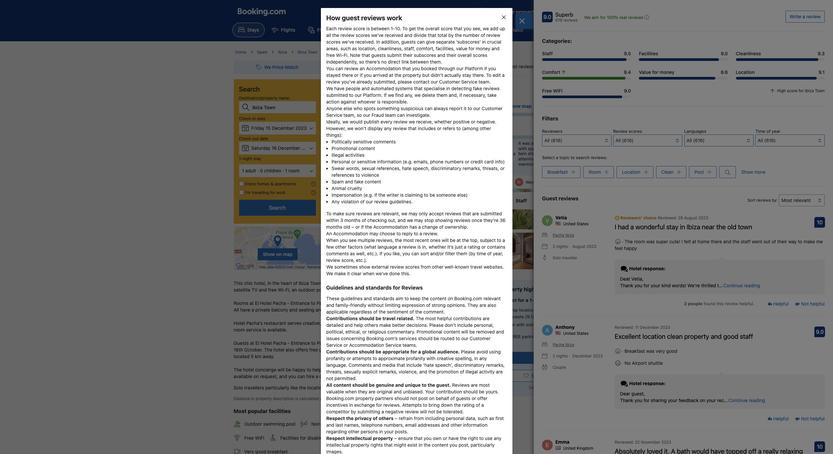 Task type: vqa. For each thing, say whether or not it's contained in the screenshot.
progress
no



Task type: locate. For each thing, give the bounding box(es) containing it.
2 helpful from the top
[[773, 416, 789, 421]]

the left writer
[[379, 192, 385, 198]]

saturday
[[251, 145, 271, 151]]

accommodation inside each review score is between 1-10. to get the overall score that you see, we add up all the review scores we've received and divide that total by the number of review scores we've received. in addition, guests can give separate 'subscores' in crucial areas, such as location, cleanliness, staff, comfort, facilities, value for money and free wi-fi. note that guests submit their subscores and their overall scores independently, so there's no direct link between them. you can review an accommodation that you booked through our platform if you stayed there or if you arrived at the property but didn't actually stay there. to edit a review you've already submitted, please contact our customer service team. we have people and automated systems that specialise in detecting fake reviews submitted to our platform. if we find any, we delete them and, if necessary, take action against whoever is responsible. anyone else who spots something suspicious can always report it to our customer service team, so our fraud team can investigate. ideally, we would publish every review we receive, whether positive or negative. however, we won't display any review that includes or refers to (among other things): politically sensitive comments promotional content illegal activities personal or sensitive information (e.g. emails, phone numbers or credit card info) swear words, sexual references, hate speech, discriminatory remarks, threats, or references to violence spam and fake content animal cruelty impersonation (e.g. if the writer is claiming to be someone else) any violation of our review guidelines.
[[366, 66, 401, 71]]

any inside – ensure that you own or have the right to use any intellectual property rights that might exist in the content you post, particularly images.
[[494, 435, 502, 441]]

the for room
[[625, 239, 633, 244]]

thank down dear
[[621, 398, 634, 403]]

that up violence,
[[397, 362, 405, 368]]

december for 15
[[272, 125, 294, 131]]

0 horizontal spatial wi-
[[278, 287, 286, 293]]

0 vertical spatial nights
[[557, 244, 568, 249]]

2 response: from the top
[[643, 380, 666, 386]]

0 horizontal spatial submitted
[[326, 92, 348, 98]]

can inside this chic hotel, in the heart of ibiza town, is 100 metres from the marina. it features air-conditioned rooms with satellite tv and free wi-fi, an outdoor pool and free parking. rooms at el hotel pacha - entrance to pacha club included are bright and spacious, decorated in natural tones, all have a private balcony and seating area. bathrooms feature bathrobes, slippers and a hairdryer. hotel pacha's restaurant serves creative, avant-garde cuisine. there is a snack bar, elegant terrace bar, and room service is available. guests at el hotel pacha - entrance to pacha club included have free access to the seasonal pacha club until 16th october. the hotel also offers free gym, pool area, sun loungers and day-time events at destino ibiza hotel, located 5 km away. the hotel concierge will be happy to help with restaurant and club reservations. an airport shuttle service is available on request, and you can hire a car, boat or plane at the hotel.
[[298, 373, 305, 379]]

0 horizontal spatial &
[[271, 181, 274, 186]]

will up room service
[[420, 409, 427, 414]]

states for anthony
[[577, 331, 589, 336]]

0 horizontal spatial i
[[615, 223, 617, 231]]

airport
[[412, 367, 427, 372]]

el hotel pacha
[[327, 90, 380, 100]]

1 horizontal spatial location
[[486, 103, 504, 109]]

0 vertical spatial reviewed:
[[658, 215, 678, 220]]

0 vertical spatial united kingdom
[[546, 180, 576, 185]]

if up multiple
[[361, 224, 364, 230]]

1 horizontal spatial them
[[457, 251, 467, 256]]

not
[[326, 375, 333, 381], [410, 395, 417, 401], [428, 409, 435, 414]]

out,
[[388, 217, 397, 223]]

united for emma
[[564, 446, 576, 451]]

excellent location clean property and good staff
[[615, 333, 754, 340]]

make down sometimes
[[334, 271, 346, 276]]

whether inside each review score is between 1-10. to get the overall score that you see, we add up all the review scores we've received and divide that total by the number of review scores we've received. in addition, guests can give separate 'subscores' in crucial areas, such as location, cleanliness, staff, comfort, facilities, value for money and free wi-fi. note that guests submit their subscores and their overall scores independently, so there's no direct link between them. you can review an accommodation that you booked through our platform if you stayed there or if you arrived at the property but didn't actually stay there. to edit a review you've already submitted, please contact our customer service team. we have people and automated systems that specialise in detecting fake reviews submitted to our platform. if we find any, we delete them and, if necessary, take action against whoever is responsible. anyone else who spots something suspicious can always report it to our customer service team, so our fraud team can investigate. ideally, we would publish every review we receive, whether positive or negative. however, we won't display any review that includes or refers to (among other things): politically sensitive comments promotional content illegal activities personal or sensitive information (e.g. emails, phone numbers or credit card info) swear words, sexual references, hate speech, discriminatory remarks, threats, or references to violence spam and fake content animal cruelty impersonation (e.g. if the writer is claiming to be someone else) any violation of our review guidelines.
[[434, 119, 452, 124]]

1 vertical spatial by
[[564, 307, 569, 312]]

1 horizontal spatial remarks,
[[463, 165, 482, 171]]

solo for solo traveller
[[553, 255, 561, 260]]

all (616) down languages
[[687, 137, 705, 143]]

0 vertical spatial months
[[345, 217, 361, 223]]

reviewed: 29 august 2023
[[658, 215, 709, 220]]

show for show more
[[742, 169, 754, 175]]

0 vertical spatial out
[[253, 136, 259, 141]]

car rentals link
[[353, 23, 397, 37]]

search inside button
[[269, 205, 286, 211]]

was for the room was super cute! i felt at home there and the staff went out of their way to make me feel happy
[[647, 239, 655, 244]]

friendly inside these guidelines and standards aim to keep the content on booking.com relevant and family-friendly without limiting expression of strong opinions. they are also applicable regardless of the sentiment of the comment.
[[350, 302, 367, 308]]

with inside "top location: highly rated by recent guests (9.1) popular with solo travellers"
[[517, 322, 525, 327]]

list of reviews region
[[539, 206, 829, 454]]

from inside to make sure reviews are relevant, we may only accept reviews that are submitted within 3 months of checking out, and we may stop showing reviews once they're 36 months old – or if the accommodation has a change of ownership. an accommodation may choose to reply to a review. when you see multiple reviews, the most recent ones will be at the top, subject to a few other factors (what language a review is in, whether it's just a rating or contains comments as well, etc.). if you like, you can sort and/or filter them (by time of year, review score, etc.). we sometimes show external review scores from other well-known travel websites. we make it clear when we've done this.
[[421, 264, 431, 270]]

stay
[[463, 72, 471, 78], [254, 156, 261, 161], [667, 223, 679, 231]]

location down take
[[486, 103, 504, 109]]

and right home
[[724, 239, 732, 244]]

2 thank from the top
[[621, 398, 634, 403]]

work for i'm travelling for work
[[277, 190, 286, 195]]

content inside the most helpful contributions are detailed and help others make better decisions. please don't include personal, political, ethical, or religious commentary. promotional content will be removed and issues concerning booking.com's services should be routed to our customer service or accommodation service teams.
[[444, 329, 460, 334]]

2 vertical spatial location
[[308, 385, 325, 390]]

1 horizontal spatial happy
[[624, 245, 638, 251]]

addresses
[[418, 422, 440, 428]]

all (616) for time of year
[[758, 137, 776, 143]]

one-
[[378, 385, 388, 390]]

genuine
[[376, 382, 394, 388]]

1 vertical spatial excellent
[[615, 333, 641, 340]]

1 vertical spatial reviews
[[452, 382, 470, 388]]

and left last at the left of page
[[326, 422, 334, 428]]

2 pacha ibiza link from the top
[[543, 342, 575, 348]]

would
[[350, 119, 363, 124]]

0 vertical spatial recent
[[415, 237, 429, 243]]

shuttle inside this chic hotel, in the heart of ibiza town, is 100 metres from the marina. it features air-conditioned rooms with satellite tv and free wi-fi, an outdoor pool and free parking. rooms at el hotel pacha - entrance to pacha club included are bright and spacious, decorated in natural tones, all have a private balcony and seating area. bathrooms feature bathrobes, slippers and a hairdryer. hotel pacha's restaurant serves creative, avant-garde cuisine. there is a snack bar, elegant terrace bar, and room service is available. guests at el hotel pacha - entrance to pacha club included have free access to the seasonal pacha club until 16th october. the hotel also offers free gym, pool area, sun loungers and day-time events at destino ibiza hotel, located 5 km away. the hotel concierge will be happy to help with restaurant and club reservations. an airport shuttle service is available on request, and you can hire a car, boat or plane at the hotel.
[[428, 367, 443, 372]]

flight + hotel
[[318, 27, 346, 33]]

1 pacha ibiza link from the top
[[543, 232, 575, 238]]

guests
[[402, 39, 416, 45], [372, 52, 386, 58], [511, 314, 524, 319], [456, 395, 471, 401], [327, 435, 341, 441]]

words,
[[346, 165, 361, 171]]

if left writer
[[375, 192, 377, 198]]

2 states from the top
[[577, 331, 589, 336]]

guest right 'print'
[[505, 64, 518, 69]]

1- down check-out date
[[239, 156, 243, 161]]

for left 100%
[[601, 15, 606, 20]]

1 vertical spatial contributions
[[326, 349, 358, 354]]

by inside reviews are most valuable when they are original and unbiased. your contribution should be yours. booking.com property partners should not post on behalf of guests or offer incentives in exchange for reviews. attempts to bring down the rating of a competitor by submitting a negative review will not be tolerated.
[[351, 409, 356, 414]]

also left offers
[[286, 347, 295, 353]]

0 horizontal spatial travellers
[[245, 385, 264, 390]]

1 vertical spatial thank
[[621, 398, 634, 403]]

reviewed: for 10
[[615, 440, 634, 445]]

scores inside the filter reviews region
[[629, 128, 643, 134]]

2 not helpful button from the top
[[796, 415, 825, 422]]

1 horizontal spatial promotional
[[417, 329, 443, 334]]

all content should be genuine and unique to the guest.
[[326, 382, 451, 388]]

an inside this chic hotel, in the heart of ibiza town, is 100 metres from the marina. it features air-conditioned rooms with satellite tv and free wi-fi, an outdoor pool and free parking. rooms at el hotel pacha - entrance to pacha club included are bright and spacious, decorated in natural tones, all have a private balcony and seating area. bathrooms feature bathrobes, slippers and a hairdryer. hotel pacha's restaurant serves creative, avant-garde cuisine. there is a snack bar, elegant terrace bar, and room service is available. guests at el hotel pacha - entrance to pacha club included have free access to the seasonal pacha club until 16th october. the hotel also offers free gym, pool area, sun loungers and day-time events at destino ibiza hotel, located 5 km away. the hotel concierge will be happy to help with restaurant and club reservations. an airport shuttle service is available on request, and you can hire a car, boat or plane at the hotel.
[[292, 287, 297, 293]]

our up actually
[[457, 66, 464, 71]]

fraud
[[372, 112, 384, 118]]

also inside this chic hotel, in the heart of ibiza town, is 100 metres from the marina. it features air-conditioned rooms with satellite tv and free wi-fi, an outdoor pool and free parking. rooms at el hotel pacha - entrance to pacha club included are bright and spacious, decorated in natural tones, all have a private balcony and seating area. bathrooms feature bathrobes, slippers and a hairdryer. hotel pacha's restaurant serves creative, avant-garde cuisine. there is a snack bar, elegant terrace bar, and room service is available. guests at el hotel pacha - entrance to pacha club included have free access to the seasonal pacha club until 16th october. the hotel also offers free gym, pool area, sun loungers and day-time events at destino ibiza hotel, located 5 km away. the hotel concierge will be happy to help with restaurant and club reservations. an airport shuttle service is available on request, and you can hire a car, boat or plane at the hotel.
[[286, 347, 295, 353]]

discriminatory down the numbers
[[431, 165, 462, 171]]

1 helpful from the top
[[773, 301, 789, 306]]

&
[[372, 64, 375, 69], [271, 181, 274, 186]]

help up car,
[[313, 367, 322, 372]]

select
[[543, 155, 555, 160]]

0 vertical spatial shuttle
[[649, 360, 663, 366]]

all (616) button for time of year
[[756, 134, 825, 146]]

all (616) button up many
[[543, 134, 612, 146]]

1 nights from the top
[[557, 244, 568, 249]]

2 vertical spatial by
[[351, 409, 356, 414]]

will inside the most helpful contributions are detailed and help others make better decisions. please don't include personal, political, ethical, or religious commentary. promotional content will be removed and issues concerning booking.com's services should be routed to our customer service or accommodation service teams.
[[461, 329, 468, 334]]

2 horizontal spatial most
[[479, 382, 490, 388]]

bar
[[457, 435, 464, 441]]

1 horizontal spatial overall
[[458, 52, 472, 58]]

distance
[[234, 396, 250, 401]]

the inside please avoid using profanity or attempts to approximate profanity with creative spelling, in any language. comments and media that include 'hate speech', discriminatory remarks, threats, sexually explicit remarks, violence, and the promotion of illegal activity are not permitted.
[[429, 369, 436, 374]]

rating up data,
[[462, 402, 475, 408]]

that inside to make sure reviews are relevant, we may only accept reviews that are submitted within 3 months of checking out, and we may stop showing reviews once they're 36 months old – or if the accommodation has a change of ownership. an accommodation may choose to reply to a review. when you see multiple reviews, the most recent ones will be at the top, subject to a few other factors (what language a review is in, whether it's just a rating or contains comments as well, etc.). if you like, you can sort and/or filter them (by time of year, review score, etc.). we sometimes show external review scores from other well-known travel websites. we make it clear when we've done this.
[[463, 211, 471, 216]]

2 hotel response: from the top
[[629, 380, 666, 386]]

content down 'own' at bottom
[[432, 442, 449, 448]]

2 all (616) from the left
[[616, 137, 634, 143]]

action
[[326, 99, 340, 105]]

(616) down time of year at top right
[[765, 137, 776, 143]]

1 horizontal spatial map
[[522, 103, 532, 109]]

close image
[[520, 18, 526, 24]]

promotion
[[437, 369, 459, 374]]

2 10 from the top
[[818, 444, 824, 450]]

our down necessary,
[[474, 106, 481, 111]]

1 vertical spatial submitted
[[481, 211, 502, 216]]

are right activity
[[496, 369, 503, 374]]

all (616) for review scores
[[616, 137, 634, 143]]

ownership.
[[445, 224, 468, 230]]

all for languages
[[687, 137, 693, 143]]

clear
[[351, 271, 362, 276]]

location 9.1 meter
[[736, 77, 825, 80]]

appropriate
[[383, 349, 410, 354]]

is down like
[[295, 396, 298, 401]]

contributions for attempts
[[326, 349, 358, 354]]

at inside each review score is between 1-10. to get the overall score that you see, we add up all the review scores we've received and divide that total by the number of review scores we've received. in addition, guests can give separate 'subscores' in crucial areas, such as location, cleanliness, staff, comfort, facilities, value for money and free wi-fi. note that guests submit their subscores and their overall scores independently, so there's no direct link between them. you can review an accommodation that you booked through our platform if you stayed there or if you arrived at the property but didn't actually stay there. to edit a review you've already submitted, please contact our customer service team. we have people and automated systems that specialise in detecting fake reviews submitted to our platform. if we find any, we delete them and, if necessary, take action against whoever is responsible. anyone else who spots something suspicious can always report it to our customer service team, so our fraud team can investigate. ideally, we would publish every review we receive, whether positive or negative. however, we won't display any review that includes or refers to (among other things): politically sensitive comments promotional content illegal activities personal or sensitive information (e.g. emails, phone numbers or credit card info) swear words, sexual references, hate speech, discriminatory remarks, threats, or references to violence spam and fake content animal cruelty impersonation (e.g. if the writer is claiming to be someone else) any violation of our review guidelines.
[[389, 72, 393, 78]]

first
[[496, 415, 504, 421]]

please inside the most helpful contributions are detailed and help others make better decisions. please don't include personal, political, ethical, or religious commentary. promotional content will be removed and issues concerning booking.com's services should be routed to our customer service or accommodation service teams.
[[430, 322, 444, 328]]

it
[[464, 106, 467, 111], [347, 271, 350, 276], [354, 385, 357, 390]]

work for how guest reviews work
[[387, 14, 402, 22]]

(616) for languages
[[694, 137, 705, 143]]

not helpful for 2nd not helpful button from the bottom of the list of reviews region
[[801, 301, 825, 306]]

time of year
[[756, 128, 781, 134]]

december for 16
[[278, 145, 300, 151]]

airport
[[497, 27, 512, 33], [632, 360, 647, 366]]

all (616) button for reviewers
[[543, 134, 612, 146]]

1 horizontal spatial stay
[[463, 72, 471, 78]]

15
[[266, 125, 271, 131], [244, 127, 247, 131]]

link
[[402, 59, 409, 65]]

staff 9.5 meter
[[543, 58, 632, 61]]

all (616) button for review scores
[[614, 134, 683, 146]]

1 horizontal spatial fake
[[473, 86, 482, 91]]

2 vertical spatial as
[[490, 415, 494, 421]]

states down scored 9.5 element at the right
[[577, 221, 589, 226]]

nights for anthony
[[557, 354, 568, 359]]

booking.com image
[[238, 8, 286, 16]]

2 united states from the top
[[564, 331, 589, 336]]

free wifi
[[543, 88, 563, 94], [244, 435, 265, 441]]

1 helpful button from the top
[[768, 300, 789, 307]]

ibiza down until
[[451, 347, 461, 353]]

a inside list of reviews region
[[631, 223, 634, 231]]

so
[[359, 59, 364, 65], [357, 112, 362, 118]]

continue reading link up 'helpful.'
[[724, 282, 761, 289]]

there inside each review score is between 1-10. to get the overall score that you see, we add up all the review scores we've received and divide that total by the number of review scores we've received. in addition, guests can give separate 'subscores' in crucial areas, such as location, cleanliness, staff, comfort, facilities, value for money and free wi-fi. note that guests submit their subscores and their overall scores independently, so there's no direct link between them. you can review an accommodation that you booked through our platform if you stayed there or if you arrived at the property but didn't actually stay there. to edit a review you've already submitted, please contact our customer service team. we have people and automated systems that specialise in detecting fake reviews submitted to our platform. if we find any, we delete them and, if necessary, take action against whoever is responsible. anyone else who spots something suspicious can always report it to our customer service team, so our fraud team can investigate. ideally, we would publish every review we receive, whether positive or negative. however, we won't display any review that includes or refers to (among other things): politically sensitive comments promotional content illegal activities personal or sensitive information (e.g. emails, phone numbers or credit card info) swear words, sexual references, hate speech, discriminatory remarks, threats, or references to violence spam and fake content animal cruelty impersonation (e.g. if the writer is claiming to be someone else) any violation of our review guidelines.
[[342, 72, 353, 78]]

1- inside each review score is between 1-10. to get the overall score that you see, we add up all the review scores we've received and divide that total by the number of review scores we've received. in addition, guests can give separate 'subscores' in crucial areas, such as location, cleanliness, staff, comfort, facilities, value for money and free wi-fi. note that guests submit their subscores and their overall scores independently, so there's no direct link between them. you can review an accommodation that you booked through our platform if you stayed there or if you arrived at the property but didn't actually stay there. to edit a review you've already submitted, please contact our customer service team. we have people and automated systems that specialise in detecting fake reviews submitted to our platform. if we find any, we delete them and, if necessary, take action against whoever is responsible. anyone else who spots something suspicious can always report it to our customer service team, so our fraud team can investigate. ideally, we would publish every review we receive, whether positive or negative. however, we won't display any review that includes or refers to (among other things): politically sensitive comments promotional content illegal activities personal or sensitive information (e.g. emails, phone numbers or credit card info) swear words, sexual references, hate speech, discriminatory remarks, threats, or references to violence spam and fake content animal cruelty impersonation (e.g. if the writer is claiming to be someone else) any violation of our review guidelines.
[[391, 26, 395, 31]]

2023 for reviewed: 29 august 2023
[[699, 215, 709, 220]]

date
[[257, 116, 266, 121], [260, 136, 268, 141]]

guests up staff, on the top of the page
[[402, 39, 416, 45]]

and down "facilities,"
[[438, 52, 446, 58]]

airport inside list of reviews region
[[632, 360, 647, 366]]

0 horizontal spatial hotel
[[243, 367, 254, 372]]

facilities 9.0 meter
[[640, 58, 728, 61]]

1 united states from the top
[[564, 221, 589, 226]]

service down creative
[[444, 367, 460, 372]]

united for wendy
[[546, 180, 559, 185]]

0 vertical spatial service
[[246, 327, 262, 333]]

previous image
[[511, 152, 515, 156]]

date for check-in date
[[257, 116, 266, 121]]

1 all (616) button from the left
[[543, 134, 612, 146]]

2 pacha ibiza from the top
[[553, 342, 575, 347]]

1 horizontal spatial help
[[354, 322, 363, 328]]

facilities down swimming
[[280, 435, 299, 441]]

superb
[[556, 12, 574, 18]]

guidelines and standards for reviews
[[326, 285, 423, 291]]

1 vertical spatial people
[[689, 301, 703, 306]]

0 vertical spatial 10
[[818, 219, 824, 225]]

2 check- from the top
[[239, 136, 253, 141]]

0 vertical spatial location
[[736, 69, 755, 75]]

0 horizontal spatial between
[[371, 26, 390, 31]]

united kingdom down "emma"
[[564, 446, 594, 451]]

1 horizontal spatial their
[[447, 52, 457, 58]]

1 not helpful button from the top
[[796, 300, 825, 307]]

opinions.
[[447, 302, 467, 308]]

1 vertical spatial entrance
[[291, 340, 310, 346]]

money up value for money 8.6 meter
[[660, 69, 675, 75]]

2 contributions from the top
[[326, 349, 358, 354]]

15 right the friday
[[266, 125, 271, 131]]

rated superb element
[[556, 11, 578, 19], [516, 120, 580, 128]]

have down you've
[[334, 86, 345, 91]]

1 vertical spatial guest
[[543, 195, 558, 201]]

scored 9 element
[[543, 12, 553, 22]]

1 response: from the top
[[643, 266, 666, 271]]

all (616) for reviewers
[[545, 137, 563, 143]]

4 all (616) button from the left
[[756, 134, 825, 146]]

others inside the most helpful contributions are detailed and help others make better decisions. please don't include personal, political, ethical, or religious commentary. promotional content will be removed and issues concerning booking.com's services should be routed to our customer service or accommodation service teams.
[[365, 322, 378, 328]]

reviewed: for 9.0
[[615, 325, 634, 330]]

next image
[[594, 152, 598, 156]]

(e.g. down violence
[[364, 192, 373, 198]]

0 horizontal spatial using
[[320, 396, 330, 401]]

remarks, inside each review score is between 1-10. to get the overall score that you see, we add up all the review scores we've received and divide that total by the number of review scores we've received. in addition, guests can give separate 'subscores' in crucial areas, such as location, cleanliness, staff, comfort, facilities, value for money and free wi-fi. note that guests submit their subscores and their overall scores independently, so there's no direct link between them. you can review an accommodation that you booked through our platform if you stayed there or if you arrived at the property but didn't actually stay there. to edit a review you've already submitted, please contact our customer service team. we have people and automated systems that specialise in detecting fake reviews submitted to our platform. if we find any, we delete them and, if necessary, take action against whoever is responsible. anyone else who spots something suspicious can always report it to our customer service team, so our fraud team can investigate. ideally, we would publish every review we receive, whether positive or negative. however, we won't display any review that includes or refers to (among other things): politically sensitive comments promotional content illegal activities personal or sensitive information (e.g. emails, phone numbers or credit card info) swear words, sexual references, hate speech, discriminatory remarks, threats, or references to violence spam and fake content animal cruelty impersonation (e.g. if the writer is claiming to be someone else) any violation of our review guidelines.
[[463, 165, 482, 171]]

0 horizontal spatial if
[[380, 251, 383, 256]]

highlights
[[524, 286, 550, 292]]

and up bathrobes,
[[384, 300, 392, 306]]

most inside to make sure reviews are relevant, we may only accept reviews that are submitted within 3 months of checking out, and we may stop showing reviews once they're 36 months old – or if the accommodation has a change of ownership. an accommodation may choose to reply to a review. when you see multiple reviews, the most recent ones will be at the top, subject to a few other factors (what language a review is in, whether it's just a rating or contains comments as well, etc.). if you like, you can sort and/or filter them (by time of year, review score, etc.). we sometimes show external review scores from other well-known travel websites. we make it clear when we've done this.
[[403, 237, 414, 243]]

comfort 9.4 meter
[[543, 77, 632, 80]]

from inside '– refrain from including personal data, such as first and last names, telephone numbers, email addresses and other information regarding other persons in your posts.'
[[414, 415, 424, 421]]

you inside this chic hotel, in the heart of ibiza town, is 100 metres from the marina. it features air-conditioned rooms with satellite tv and free wi-fi, an outdoor pool and free parking. rooms at el hotel pacha - entrance to pacha club included are bright and spacious, decorated in natural tones, all have a private balcony and seating area. bathrooms feature bathrobes, slippers and a hairdryer. hotel pacha's restaurant serves creative, avant-garde cuisine. there is a snack bar, elegant terrace bar, and room service is available. guests at el hotel pacha - entrance to pacha club included have free access to the seasonal pacha club until 16th october. the hotel also offers free gym, pool area, sun loungers and day-time events at destino ibiza hotel, located 5 km away. the hotel concierge will be happy to help with restaurant and club reservations. an airport shuttle service is available on request, and you can hire a car, boat or plane at the hotel.
[[289, 373, 296, 379]]

should up events
[[418, 335, 433, 341]]

travel
[[471, 264, 483, 270], [383, 315, 396, 321]]

1 vertical spatial continue reading link
[[729, 397, 766, 404]]

0 vertical spatial &
[[372, 64, 375, 69]]

person
[[388, 385, 403, 390]]

2 not helpful from the top
[[801, 416, 825, 421]]

of right went
[[772, 239, 777, 244]]

standards inside these guidelines and standards aim to keep the content on booking.com relevant and family-friendly without limiting expression of strong opinions. they are also applicable regardless of the sentiment of the comment.
[[373, 295, 395, 301]]

all for reviewers
[[545, 137, 550, 143]]

scored 9.0 element
[[815, 327, 826, 337]]

is down pacha's
[[263, 327, 266, 333]]

all down review
[[616, 137, 621, 143]]

2 not from the top
[[802, 416, 810, 421]]

as inside each review score is between 1-10. to get the overall score that you see, we add up all the review scores we've received and divide that total by the number of review scores we've received. in addition, guests can give separate 'subscores' in crucial areas, such as location, cleanliness, staff, comfort, facilities, value for money and free wi-fi. note that guests submit their subscores and their overall scores independently, so there's no direct link between them. you can review an accommodation that you booked through our platform if you stayed there or if you arrived at the property but didn't actually stay there. to edit a review you've already submitted, please contact our customer service team. we have people and automated systems that specialise in detecting fake reviews submitted to our platform. if we find any, we delete them and, if necessary, take action against whoever is responsible. anyone else who spots something suspicious can always report it to our customer service team, so our fraud team can investigate. ideally, we would publish every review we receive, whether positive or negative. however, we won't display any review that includes or refers to (among other things): politically sensitive comments promotional content illegal activities personal or sensitive information (e.g. emails, phone numbers or credit card info) swear words, sexual references, hate speech, discriminatory remarks, threats, or references to violence spam and fake content animal cruelty impersonation (e.g. if the writer is claiming to be someone else) any violation of our review guidelines.
[[352, 46, 357, 51]]

united kingdom for wendy
[[546, 180, 576, 185]]

the right 'near'
[[717, 223, 726, 231]]

restaurant
[[264, 320, 286, 326], [333, 367, 355, 372]]

not helpful for 1st not helpful button from the bottom
[[801, 416, 825, 421]]

1 horizontal spatial recent
[[570, 307, 583, 312]]

content inside – ensure that you own or have the right to use any intellectual property rights that might exist in the content you post, particularly images.
[[432, 442, 449, 448]]

2 for anthony
[[553, 354, 556, 359]]

display
[[368, 125, 383, 131]]

permitted.
[[335, 375, 357, 381]]

airport right no
[[632, 360, 647, 366]]

exist
[[408, 442, 418, 448]]

in inside it was a lovely, immaculate hotel with spacious bedroom and walk-in twin shower room. there many attentive and friendly staff (special mention to eric …
[[586, 146, 590, 151]]

1 vertical spatial show
[[263, 251, 275, 257]]

nights for vetia
[[557, 244, 568, 249]]

0 vertical spatial room
[[589, 169, 602, 175]]

divide
[[414, 32, 427, 38]]

reviews inside each review score is between 1-10. to get the overall score that you see, we add up all the review scores we've received and divide that total by the number of review scores we've received. in addition, guests can give separate 'subscores' in crucial areas, such as location, cleanliness, staff, comfort, facilities, value for money and free wi-fi. note that guests submit their subscores and their overall scores independently, so there's no direct link between them. you can review an accommodation that you booked through our platform if you stayed there or if you arrived at the property but didn't actually stay there. to edit a review you've already submitted, please contact our customer service team. we have people and automated systems that specialise in detecting fake reviews submitted to our platform. if we find any, we delete them and, if necessary, take action against whoever is responsible. anyone else who spots something suspicious can always report it to our customer service team, so our fraud team can investigate. ideally, we would publish every review we receive, whether positive or negative. however, we won't display any review that includes or refers to (among other things): politically sensitive comments promotional content illegal activities personal or sensitive information (e.g. emails, phone numbers or credit card info) swear words, sexual references, hate speech, discriminatory remarks, threats, or references to violence spam and fake content animal cruelty impersonation (e.g. if the writer is claiming to be someone else) any violation of our review guidelines.
[[484, 86, 500, 91]]

1 not from the top
[[802, 301, 810, 306]]

make inside the room was super cute! i felt at home there and the staff went out of their way to make me feel happy
[[804, 239, 816, 244]]

old down sure
[[344, 224, 350, 230]]

we've up "fi."
[[342, 39, 354, 45]]

0 vertical spatial pacha ibiza link
[[543, 232, 575, 238]]

a left car,
[[316, 373, 318, 379]]

· up the feel
[[621, 239, 625, 244]]

travel down sentiment
[[383, 315, 396, 321]]

1 horizontal spatial 16
[[272, 145, 277, 151]]

mari
[[369, 103, 379, 109]]

9.0 inside list of reviews region
[[817, 329, 825, 335]]

states for vetia
[[577, 221, 589, 226]]

united states for vetia
[[564, 221, 589, 226]]

these
[[326, 295, 340, 301]]

ibiza down delete
[[421, 103, 432, 109]]

click to open map view image
[[327, 102, 332, 110]]

a inside it was a lovely, immaculate hotel with spacious bedroom and walk-in twin shower room. there many attentive and friendly staff (special mention to eric …
[[532, 141, 534, 146]]

all down rooms
[[234, 307, 239, 313]]

1 vertical spatial please
[[461, 349, 475, 354]]

of left checking
[[362, 217, 366, 223]]

1 all (616) from the left
[[545, 137, 563, 143]]

1 vertical spatial others
[[379, 415, 394, 421]]

cruelty
[[347, 185, 362, 191]]

to right claiming
[[424, 192, 429, 198]]

any
[[384, 125, 392, 131], [480, 355, 487, 361], [494, 435, 502, 441]]

1 horizontal spatial guest
[[543, 195, 558, 201]]

1 check- from the top
[[239, 116, 253, 121]]

0 vertical spatial included
[[342, 300, 361, 306]]

december for 11
[[640, 325, 660, 330]]

1 states from the top
[[577, 221, 589, 226]]

3 all (616) button from the left
[[685, 134, 754, 146]]

non-smoking rooms
[[312, 421, 355, 427]]

(e.g.
[[403, 159, 413, 164], [364, 192, 373, 198]]

all for time of year
[[758, 137, 764, 143]]

travel down (by
[[471, 264, 483, 270]]

reviews inside the superb 616 reviews
[[564, 18, 578, 23]]

it was a lovely, immaculate hotel with spacious bedroom and walk-in twin shower room. there many attentive and friendly staff (special mention to eric …
[[519, 141, 590, 167]]

it inside to make sure reviews are relevant, we may only accept reviews that are submitted within 3 months of checking out, and we may stop showing reviews once they're 36 months old – or if the accommodation has a change of ownership. an accommodation may choose to reply to a review. when you see multiple reviews, the most recent ones will be at the top, subject to a few other factors (what language a review is in, whether it's just a rating or contains comments as well, etc.). if you like, you can sort and/or filter them (by time of year, review score, etc.). we sometimes show external review scores from other well-known travel websites. we make it clear when we've done this.
[[347, 271, 350, 276]]

reviews up keep
[[402, 285, 423, 291]]

shuttle down creative
[[428, 367, 443, 372]]

not down bring
[[428, 409, 435, 414]]

pacha up reserve
[[553, 342, 565, 347]]

outdoor swimming pool
[[244, 421, 296, 427]]

0 vertical spatial was
[[523, 141, 531, 146]]

1 horizontal spatial information
[[463, 422, 488, 428]]

near
[[703, 223, 715, 231]]

content up strong in the bottom right of the page
[[430, 295, 447, 301]]

to inside reviews are most valuable when they are original and unbiased. your contribution should be yours. booking.com property partners should not post on behalf of guests or offer incentives in exchange for reviews. attempts to bring down the rating of a competitor by submitting a negative review will not be tolerated.
[[423, 402, 428, 408]]

time right (by
[[477, 251, 486, 256]]

you've
[[342, 79, 356, 85]]

response: for vetia,
[[643, 266, 666, 271]]

we inside each review score is between 1-10. to get the overall score that you see, we add up all the review scores we've received and divide that total by the number of review scores we've received. in addition, guests can give separate 'subscores' in crucial areas, such as location, cleanliness, staff, comfort, facilities, value for money and free wi-fi. note that guests submit their subscores and their overall scores independently, so there's no direct link between them. you can review an accommodation that you booked through our platform if you stayed there or if you arrived at the property but didn't actually stay there. to edit a review you've already submitted, please contact our customer service team. we have people and automated systems that specialise in detecting fake reviews submitted to our platform. if we find any, we delete them and, if necessary, take action against whoever is responsible. anyone else who spots something suspicious can always report it to our customer service team, so our fraud team can investigate. ideally, we would publish every review we receive, whether positive or negative. however, we won't display any review that includes or refers to (among other things): politically sensitive comments promotional content illegal activities personal or sensitive information (e.g. emails, phone numbers or credit card info) swear words, sexual references, hate speech, discriminatory remarks, threats, or references to violence spam and fake content animal cruelty impersonation (e.g. if the writer is claiming to be someone else) any violation of our review guidelines.
[[326, 86, 333, 91]]

write a review
[[790, 14, 821, 19]]

1 vertical spatial them
[[457, 251, 467, 256]]

the inside the room was super cute! i felt at home there and the staff went out of their way to make me feel happy
[[625, 239, 633, 244]]

there down immaculate
[[557, 151, 569, 156]]

when inside reviews are most valuable when they are original and unbiased. your contribution should be yours. booking.com property partners should not post on behalf of guests or offer incentives in exchange for reviews. attempts to bring down the rating of a competitor by submitting a negative review will not be tolerated.
[[345, 389, 357, 394]]

most inside the most helpful contributions are detailed and help others make better decisions. please don't include personal, political, ethical, or religious commentary. promotional content will be removed and issues concerning booking.com's services should be routed to our customer service or accommodation service teams.
[[425, 315, 436, 321]]

scores inside to make sure reviews are relevant, we may only accept reviews that are submitted within 3 months of checking out, and we may stop showing reviews once they're 36 months old – or if the accommodation has a change of ownership. an accommodation may choose to reply to a review. when you see multiple reviews, the most recent ones will be at the top, subject to a few other factors (what language a review is in, whether it's just a rating or contains comments as well, etc.). if you like, you can sort and/or filter them (by time of year, review score, etc.). we sometimes show external review scores from other well-known travel websites. we make it clear when we've done this.
[[405, 264, 420, 270]]

0 horizontal spatial good
[[667, 348, 678, 354]]

it down sometimes
[[347, 271, 350, 276]]

their inside the room was super cute! i felt at home there and the staff went out of their way to make me feel happy
[[778, 239, 788, 244]]

includes
[[418, 125, 436, 131]]

2 nights from the top
[[557, 354, 568, 359]]

2 horizontal spatial remarks,
[[486, 362, 505, 368]]

just
[[455, 244, 463, 250]]

1 horizontal spatial an
[[405, 367, 411, 372]]

an inside each review score is between 1-10. to get the overall score that you see, we add up all the review scores we've received and divide that total by the number of review scores we've received. in addition, guests can give separate 'subscores' in crucial areas, such as location, cleanliness, staff, comfort, facilities, value for money and free wi-fi. note that guests submit their subscores and their overall scores independently, so there's no direct link between them. you can review an accommodation that you booked through our platform if you stayed there or if you arrived at the property but didn't actually stay there. to edit a review you've already submitted, please contact our customer service team. we have people and automated systems that specialise in detecting fake reviews submitted to our platform. if we find any, we delete them and, if necessary, take action against whoever is responsible. anyone else who spots something suspicious can always report it to our customer service team, so our fraud team can investigate. ideally, we would publish every review we receive, whether positive or negative. however, we won't display any review that includes or refers to (among other things): politically sensitive comments promotional content illegal activities personal or sensitive information (e.g. emails, phone numbers or credit card info) swear words, sexual references, hate speech, discriminatory remarks, threats, or references to violence spam and fake content animal cruelty impersonation (e.g. if the writer is claiming to be someone else) any violation of our review guidelines.
[[360, 66, 365, 71]]

automated
[[371, 86, 394, 91]]

pacha ibiza up 2 nights · august 2023
[[553, 233, 575, 238]]

who
[[354, 106, 363, 111]]

2023 for reviewed: 11 december 2023
[[661, 325, 671, 330]]

particularly
[[266, 385, 290, 390], [471, 442, 495, 448]]

0 vertical spatial helpful button
[[768, 300, 789, 307]]

fine
[[475, 64, 483, 69]]

comments inside each review score is between 1-10. to get the overall score that you see, we add up all the review scores we've received and divide that total by the number of review scores we've received. in addition, guests can give separate 'subscores' in crucial areas, such as location, cleanliness, staff, comfort, facilities, value for money and free wi-fi. note that guests submit their subscores and their overall scores independently, so there's no direct link between them. you can review an accommodation that you booked through our platform if you stayed there or if you arrived at the property but didn't actually stay there. to edit a review you've already submitted, please contact our customer service team. we have people and automated systems that specialise in detecting fake reviews submitted to our platform. if we find any, we delete them and, if necessary, take action against whoever is responsible. anyone else who spots something suspicious can always report it to our customer service team, so our fraud team can investigate. ideally, we would publish every review we receive, whether positive or negative. however, we won't display any review that includes or refers to (among other things): politically sensitive comments promotional content illegal activities personal or sensitive information (e.g. emails, phone numbers or credit card info) swear words, sexual references, hate speech, discriminatory remarks, threats, or references to violence spam and fake content animal cruelty impersonation (e.g. if the writer is claiming to be someone else) any violation of our review guidelines.
[[373, 139, 396, 144]]

room for room
[[589, 169, 602, 175]]

4 all (616) from the left
[[758, 137, 776, 143]]

add
[[490, 26, 499, 31]]

property up most popular facilities at the bottom left
[[256, 396, 272, 401]]

also inside these guidelines and standards aim to keep the content on booking.com relevant and family-friendly without limiting expression of strong opinions. they are also applicable regardless of the sentiment of the comment.
[[488, 302, 496, 308]]

include
[[457, 322, 473, 328], [407, 362, 422, 368]]

for inside we aim for 100% real reviews button
[[601, 15, 606, 20]]

your inside deat vetia, thank you for your kind words! we're thrilled t… continue reading
[[651, 283, 661, 288]]

out inside the room was super cute! i felt at home there and the staff went out of their way to make me feel happy
[[764, 239, 771, 244]]

top
[[511, 307, 518, 312]]

united states for anthony
[[564, 331, 589, 336]]

1 vertical spatial most
[[425, 315, 436, 321]]

for inside dear guest, thank you for sharing your feedback on your rec… continue reading
[[644, 398, 650, 403]]

thrilled
[[702, 283, 717, 288]]

0 horizontal spatial old
[[344, 224, 350, 230]]

accommodation down no at the left top
[[366, 66, 401, 71]]

1 hotel response: from the top
[[629, 266, 666, 271]]

recent inside to make sure reviews are relevant, we may only accept reviews that are submitted within 3 months of checking out, and we may stop showing reviews once they're 36 months old – or if the accommodation has a change of ownership. an accommodation may choose to reply to a review. when you see multiple reviews, the most recent ones will be at the top, subject to a few other factors (what language a review is in, whether it's just a rating or contains comments as well, etc.). if you like, you can sort and/or filter them (by time of year, review score, etc.). we sometimes show external review scores from other well-known travel websites. we make it clear when we've done this.
[[415, 237, 429, 243]]

have inside each review score is between 1-10. to get the overall score that you see, we add up all the review scores we've received and divide that total by the number of review scores we've received. in addition, guests can give separate 'subscores' in crucial areas, such as location, cleanliness, staff, comfort, facilities, value for money and free wi-fi. note that guests submit their subscores and their overall scores independently, so there's no direct link between them. you can review an accommodation that you booked through our platform if you stayed there or if you arrived at the property but didn't actually stay there. to edit a review you've already submitted, please contact our customer service team. we have people and automated systems that specialise in detecting fake reviews submitted to our platform. if we find any, we delete them and, if necessary, take action against whoever is responsible. anyone else who spots something suspicious can always report it to our customer service team, so our fraud team can investigate. ideally, we would publish every review we receive, whether positive or negative. however, we won't display any review that includes or refers to (among other things): politically sensitive comments promotional content illegal activities personal or sensitive information (e.g. emails, phone numbers or credit card info) swear words, sexual references, hate speech, discriminatory remarks, threats, or references to violence spam and fake content animal cruelty impersonation (e.g. if the writer is claiming to be someone else) any violation of our review guidelines.
[[334, 86, 345, 91]]

wifi down "comfort"
[[553, 88, 563, 94]]

cute!
[[670, 239, 681, 244]]

2 all (616) button from the left
[[614, 134, 683, 146]]

reviews right real
[[629, 15, 644, 20]]

2 vertical spatial customer
[[470, 335, 491, 341]]

united for anthony
[[564, 331, 576, 336]]

2 down words! in the bottom of the page
[[685, 301, 687, 306]]

i inside the room was super cute! i felt at home there and the staff went out of their way to make me feel happy
[[682, 239, 683, 244]]

most up yours.
[[479, 382, 490, 388]]

0 vertical spatial pacha ibiza
[[553, 233, 575, 238]]

staff inside it was a lovely, immaculate hotel with spacious bedroom and walk-in twin shower room. there many attentive and friendly staff (special mention to eric …
[[563, 156, 572, 161]]

we've inside to make sure reviews are relevant, we may only accept reviews that are submitted within 3 months of checking out, and we may stop showing reviews once they're 36 months old – or if the accommodation has a change of ownership. an accommodation may choose to reply to a review. when you see multiple reviews, the most recent ones will be at the top, subject to a few other factors (what language a review is in, whether it's just a rating or contains comments as well, etc.). if you like, you can sort and/or filter them (by time of year, review score, etc.). we sometimes show external review scores from other well-known travel websites. we make it clear when we've done this.
[[376, 271, 388, 276]]

post
[[419, 395, 428, 401]]

stay inside each review score is between 1-10. to get the overall score that you see, we add up all the review scores we've received and divide that total by the number of review scores we've received. in addition, guests can give separate 'subscores' in crucial areas, such as location, cleanliness, staff, comfort, facilities, value for money and free wi-fi. note that guests submit their subscores and their overall scores independently, so there's no direct link between them. you can review an accommodation that you booked through our platform if you stayed there or if you arrived at the property but didn't actually stay there. to edit a review you've already submitted, please contact our customer service team. we have people and automated systems that specialise in detecting fake reviews submitted to our platform. if we find any, we delete them and, if necessary, take action against whoever is responsible. anyone else who spots something suspicious can always report it to our customer service team, so our fraud team can investigate. ideally, we would publish every review we receive, whether positive or negative. however, we won't display any review that includes or refers to (among other things): politically sensitive comments promotional content illegal activities personal or sensitive information (e.g. emails, phone numbers or credit card info) swear words, sexual references, hate speech, discriminatory remarks, threats, or references to violence spam and fake content animal cruelty impersonation (e.g. if the writer is claiming to be someone else) any violation of our review guidelines.
[[463, 72, 471, 78]]

2 helpful button from the top
[[768, 415, 789, 422]]

ibiza down reviewed: 29 august 2023
[[687, 223, 701, 231]]

it's
[[448, 244, 454, 250]]

continue reading link for dear guest, thank you for sharing your feedback on your rec… continue reading
[[729, 397, 766, 404]]

by inside each review score is between 1-10. to get the overall score that you see, we add up all the review scores we've received and divide that total by the number of review scores we've received. in addition, guests can give separate 'subscores' in crucial areas, such as location, cleanliness, staff, comfort, facilities, value for money and free wi-fi. note that guests submit their subscores and their overall scores independently, so there's no direct link between them. you can review an accommodation that you booked through our platform if you stayed there or if you arrived at the property but didn't actually stay there. to edit a review you've already submitted, please contact our customer service team. we have people and automated systems that specialise in detecting fake reviews submitted to our platform. if we find any, we delete them and, if necessary, take action against whoever is responsible. anyone else who spots something suspicious can always report it to our customer service team, so our fraud team can investigate. ideally, we would publish every review we receive, whether positive or negative. however, we won't display any review that includes or refers to (among other things): politically sensitive comments promotional content illegal activities personal or sensitive information (e.g. emails, phone numbers or credit card info) swear words, sexual references, hate speech, discriminatory remarks, threats, or references to violence spam and fake content animal cruelty impersonation (e.g. if the writer is claiming to be someone else) any violation of our review guidelines.
[[449, 32, 454, 38]]

booking.com inside reviews are most valuable when they are original and unbiased. your contribution should be yours. booking.com property partners should not post on behalf of guests or offer incentives in exchange for reviews. attempts to bring down the rating of a competitor by submitting a negative review will not be tolerated.
[[326, 395, 354, 401]]

facilities
[[269, 408, 291, 414]]

might
[[394, 442, 406, 448]]

0 vertical spatial entrance
[[291, 300, 310, 306]]

search section
[[231, 55, 324, 270]]

1 horizontal spatial 3
[[425, 79, 427, 84]]

and up without
[[364, 295, 372, 301]]

report
[[450, 106, 463, 111]]

2 vertical spatial from
[[414, 415, 424, 421]]

1 horizontal spatial shuttle
[[649, 360, 663, 366]]

hotel,
[[254, 280, 266, 286], [462, 347, 474, 353]]

0 vertical spatial rated
[[552, 307, 562, 312]]

continue inside dear guest, thank you for sharing your feedback on your rec… continue reading
[[729, 398, 748, 403]]

2023 for reviewed: 22 november 2023
[[662, 440, 672, 445]]

stay inside search section
[[254, 156, 261, 161]]

1 not helpful from the top
[[801, 301, 825, 306]]

1 10 from the top
[[818, 219, 824, 225]]

in
[[376, 39, 380, 45]]

0 horizontal spatial happy
[[293, 367, 306, 372]]

pacha ibiza for anthony
[[553, 342, 575, 347]]

sharing
[[651, 398, 667, 403]]

we inside button
[[585, 15, 591, 20]]

service up 'contributions should be appropriate for a global audience.'
[[386, 342, 402, 348]]

1 vertical spatial help
[[313, 367, 322, 372]]

all (616) for languages
[[687, 137, 705, 143]]

0 vertical spatial happy
[[624, 245, 638, 251]]

the left marina.
[[366, 280, 373, 286]]

friendly
[[546, 156, 562, 161], [350, 302, 367, 308]]

0 vertical spatial rating
[[468, 244, 480, 250]]

solo traveller
[[553, 255, 578, 260]]

united states down anthony
[[564, 331, 589, 336]]

0 vertical spatial an
[[360, 66, 365, 71]]

1 pacha ibiza from the top
[[553, 233, 575, 238]]

2 respect from the top
[[326, 435, 345, 441]]

any inside please avoid using profanity or attempts to approximate profanity with creative spelling, in any language. comments and media that include 'hate speech', discriminatory remarks, threats, sexually explicit remarks, violence, and the promotion of illegal activity are not permitted.
[[480, 355, 487, 361]]

removed
[[476, 329, 495, 334]]

parking.
[[346, 287, 364, 293]]

reviews inside button
[[629, 15, 644, 20]]

2 horizontal spatial hotel
[[573, 141, 583, 146]]

most down reply
[[403, 237, 414, 243]]

such inside each review score is between 1-10. to get the overall score that you see, we add up all the review scores we've received and divide that total by the number of review scores we've received. in addition, guests can give separate 'subscores' in crucial areas, such as location, cleanliness, staff, comfort, facilities, value for money and free wi-fi. note that guests submit their subscores and their overall scores independently, so there's no direct link between them. you can review an accommodation that you booked through our platform if you stayed there or if you arrived at the property but didn't actually stay there. to edit a review you've already submitted, please contact our customer service team. we have people and automated systems that specialise in detecting fake reviews submitted to our platform. if we find any, we delete them and, if necessary, take action against whoever is responsible. anyone else who spots something suspicious can always report it to our customer service team, so our fraud team can investigate. ideally, we would publish every review we receive, whether positive or negative. however, we won't display any review that includes or refers to (among other things): politically sensitive comments promotional content illegal activities personal or sensitive information (e.g. emails, phone numbers or credit card info) swear words, sexual references, hate speech, discriminatory remarks, threats, or references to violence spam and fake content animal cruelty impersonation (e.g. if the writer is claiming to be someone else) any violation of our review guidelines.
[[341, 46, 351, 51]]

all (616) button for languages
[[685, 134, 754, 146]]

2
[[553, 244, 556, 249], [685, 301, 687, 306], [553, 354, 556, 359]]

may left only
[[409, 211, 418, 216]]

of down "showing"
[[439, 224, 444, 230]]

1 vertical spatial not
[[410, 395, 417, 401]]

show
[[509, 103, 521, 109], [359, 264, 370, 270]]

all down languages
[[687, 137, 693, 143]]

all down the reviewers
[[545, 137, 550, 143]]

sensitive down won't
[[353, 139, 372, 144]]

etc.).
[[367, 251, 378, 256], [356, 257, 367, 263]]

we down investigate.
[[409, 119, 415, 124]]

1 bar, from the left
[[404, 320, 412, 326]]

0 horizontal spatial to
[[326, 211, 332, 216]]

and up guidelines
[[355, 285, 364, 291]]

©
[[331, 396, 335, 401]]

there inside this chic hotel, in the heart of ibiza town, is 100 metres from the marina. it features air-conditioned rooms with satellite tv and free wi-fi, an outdoor pool and free parking. rooms at el hotel pacha - entrance to pacha club included are bright and spacious, decorated in natural tones, all have a private balcony and seating area. bathrooms feature bathrobes, slippers and a hairdryer. hotel pacha's restaurant serves creative, avant-garde cuisine. there is a snack bar, elegant terrace bar, and room service is available. guests at el hotel pacha - entrance to pacha club included have free access to the seasonal pacha club until 16th october. the hotel also offers free gym, pool area, sun loungers and day-time events at destino ibiza hotel, located 5 km away. the hotel concierge will be happy to help with restaurant and club reservations. an airport shuttle service is available on request, and you can hire a car, boat or plane at the hotel.
[[368, 320, 380, 326]]

make up within
[[333, 211, 344, 216]]

all (616) button down year
[[756, 134, 825, 146]]

0 horizontal spatial people
[[346, 86, 360, 91]]

pacha ibiza link for anthony
[[543, 342, 575, 348]]

continue for rec…
[[729, 398, 748, 403]]

wi- down heart in the bottom left of the page
[[278, 287, 286, 293]]

old inside list of reviews region
[[728, 223, 737, 231]]

are inside these guidelines and standards aim to keep the content on booking.com relevant and family-friendly without limiting expression of strong opinions. they are also applicable regardless of the sentiment of the comment.
[[480, 302, 486, 308]]

1 horizontal spatial by
[[449, 32, 454, 38]]

1 horizontal spatial kingdom
[[577, 446, 594, 451]]

deat
[[621, 276, 631, 282]]

flights link
[[266, 23, 301, 37]]

i left felt
[[682, 239, 683, 244]]

lovely,
[[535, 141, 548, 146]]

sure
[[346, 211, 355, 216]]

1 contributions from the top
[[326, 315, 358, 321]]

1 respect from the top
[[326, 415, 345, 421]]

to up seating
[[311, 300, 316, 306]]

for inside deat vetia, thank you for your kind words! we're thrilled t… continue reading
[[644, 283, 650, 288]]

2 profanity from the left
[[406, 355, 425, 361]]

pacha down available.
[[273, 340, 287, 346]]

2 vertical spatial stay
[[667, 223, 679, 231]]

the inside the room was super cute! i felt at home there and the staff went out of their way to make me feel happy
[[733, 239, 740, 244]]

all (616) button down languages
[[685, 134, 754, 146]]

1 thank from the top
[[621, 283, 634, 288]]

solo for solo travellers particularly like the location — they rated it 9.2 for a one-person stay.
[[234, 385, 243, 390]]

free inside each review score is between 1-10. to get the overall score that you see, we add up all the review scores we've received and divide that total by the number of review scores we've received. in addition, guests can give separate 'subscores' in crucial areas, such as location, cleanliness, staff, comfort, facilities, value for money and free wi-fi. note that guests submit their subscores and their overall scores independently, so there's no direct link between them. you can review an accommodation that you booked through our platform if you stayed there or if you arrived at the property but didn't actually stay there. to edit a review you've already submitted, please contact our customer service team. we have people and automated systems that specialise in detecting fake reviews submitted to our platform. if we find any, we delete them and, if necessary, take action against whoever is responsible. anyone else who spots something suspicious can always report it to our customer service team, so our fraud team can investigate. ideally, we would publish every review we receive, whether positive or negative. however, we won't display any review that includes or refers to (among other things): politically sensitive comments promotional content illegal activities personal or sensitive information (e.g. emails, phone numbers or credit card info) swear words, sexual references, hate speech, discriminatory remarks, threats, or references to violence spam and fake content animal cruelty impersonation (e.g. if the writer is claiming to be someone else) any violation of our review guidelines.
[[326, 52, 335, 58]]

1 vertical spatial wifi
[[255, 435, 265, 441]]

competitor
[[326, 409, 350, 414]]

0 vertical spatial overall
[[426, 26, 440, 31]]

their down "facilities,"
[[447, 52, 457, 58]]

1 vertical spatial particularly
[[471, 442, 495, 448]]

year,
[[493, 251, 503, 256]]

as down factors on the left bottom of the page
[[350, 251, 355, 256]]

can inside to make sure reviews are relevant, we may only accept reviews that are submitted within 3 months of checking out, and we may stop showing reviews once they're 36 months old – or if the accommodation has a change of ownership. an accommodation may choose to reply to a review. when you see multiple reviews, the most recent ones will be at the top, subject to a few other factors (what language a review is in, whether it's just a rating or contains comments as well, etc.). if you like, you can sort and/or filter them (by time of year, review score, etc.). we sometimes show external review scores from other well-known travel websites. we make it clear when we've done this.
[[412, 251, 419, 256]]

1 horizontal spatial using
[[489, 349, 501, 354]]

0 vertical spatial travellers
[[536, 322, 555, 327]]

1 horizontal spatial profanity
[[406, 355, 425, 361]]

3 all (616) from the left
[[687, 137, 705, 143]]

the up 'subscores'
[[455, 32, 462, 38]]

have inside – ensure that you own or have the right to use any intellectual property rights that might exist in the content you post, particularly images.
[[449, 435, 459, 441]]

in up the friday
[[253, 116, 256, 121]]

info
[[363, 64, 371, 69]]

scored 10 element
[[815, 217, 826, 228], [815, 441, 826, 452]]

0 vertical spatial if
[[384, 92, 387, 98]]

please
[[430, 322, 444, 328], [461, 349, 475, 354]]

will up until
[[461, 329, 468, 334]]



Task type: describe. For each thing, give the bounding box(es) containing it.
el up independently,
[[328, 50, 332, 55]]

2023 for saturday 16 december 2023
[[302, 145, 313, 151]]

review inside reviews are most valuable when they are original and unbiased. your contribution should be yours. booking.com property partners should not post on behalf of guests or offer incentives in exchange for reviews. attempts to bring down the rating of a competitor by submitting a negative review will not be tolerated.
[[405, 409, 419, 414]]

hotel response: for guest,
[[629, 380, 666, 386]]

el up click to open map view "image"
[[327, 90, 333, 100]]

1 vertical spatial customer
[[482, 106, 503, 111]]

destination/property
[[239, 96, 278, 101]]

incentives
[[326, 402, 348, 408]]

0 horizontal spatial remarks,
[[379, 369, 398, 374]]

0 horizontal spatial 15
[[244, 127, 247, 131]]

service down anyone
[[326, 112, 342, 118]]

or inside please avoid using profanity or attempts to approximate profanity with creative spelling, in any language. comments and media that include 'hate speech', discriminatory remarks, threats, sexually explicit remarks, violence, and the promotion of illegal activity are not permitted.
[[347, 355, 351, 361]]

2 vertical spatial 1-
[[530, 297, 534, 303]]

the for most
[[416, 315, 424, 321]]

0 vertical spatial restaurant
[[264, 320, 286, 326]]

bright
[[370, 300, 383, 306]]

0 vertical spatial i
[[615, 223, 617, 231]]

we right any,
[[415, 92, 421, 98]]

review inside button
[[807, 14, 821, 19]]

well,
[[356, 251, 366, 256]]

content down violence
[[365, 179, 381, 184]]

how guest reviews work dialog
[[313, 0, 521, 454]]

air-
[[414, 280, 421, 286]]

pacha up destino
[[434, 340, 447, 346]]

animal
[[332, 185, 346, 191]]

if inside to make sure reviews are relevant, we may only accept reviews that are submitted within 3 months of checking out, and we may stop showing reviews once they're 36 months old – or if the accommodation has a change of ownership. an accommodation may choose to reply to a review. when you see multiple reviews, the most recent ones will be at the top, subject to a few other factors (what language a review is in, whether it's just a rating or contains comments as well, etc.). if you like, you can sort and/or filter them (by time of year, review score, etc.). we sometimes show external review scores from other well-known travel websites. we make it clear when we've done this.
[[361, 224, 364, 230]]

outdoor
[[244, 421, 262, 427]]

subject
[[480, 237, 496, 243]]

2 vertical spatial not
[[428, 409, 435, 414]]

couple
[[553, 365, 566, 370]]

0 vertical spatial between
[[371, 26, 390, 31]]

search
[[576, 155, 590, 160]]

1 horizontal spatial months
[[345, 217, 361, 223]]

taxis
[[514, 27, 524, 33]]

for down property highlights
[[518, 297, 525, 303]]

9.3
[[818, 51, 825, 56]]

0 vertical spatial show
[[509, 103, 521, 109]]

we aim for 100% real reviews button
[[585, 14, 650, 21]]

3 inside to make sure reviews are relevant, we may only accept reviews that are submitted within 3 months of checking out, and we may stop showing reviews once they're 36 months old – or if the accommodation has a change of ownership. an accommodation may choose to reply to a review. when you see multiple reviews, the most recent ones will be at the top, subject to a few other factors (what language a review is in, whether it's just a rating or contains comments as well, etc.). if you like, you can sort and/or filter them (by time of year, review score, etc.). we sometimes show external review scores from other well-known travel websites. we make it clear when we've done this.
[[340, 217, 343, 223]]

0 vertical spatial map
[[522, 103, 532, 109]]

0 vertical spatial location
[[486, 103, 504, 109]]

0 horizontal spatial (e.g.
[[364, 192, 373, 198]]

thank for deat
[[621, 283, 634, 288]]

a left the one-
[[374, 385, 377, 390]]

a down offer
[[482, 402, 484, 408]]

2 vertical spatial staff
[[741, 333, 754, 340]]

guests inside reviews are most valuable when they are original and unbiased. your contribution should be yours. booking.com property partners should not post on behalf of guests or offer incentives in exchange for reviews. attempts to bring down the rating of a competitor by submitting a negative review will not be tolerated.
[[456, 395, 471, 401]]

but
[[423, 72, 430, 78]]

happy inside the room was super cute! i felt at home there and the staff went out of their way to make me feel happy
[[624, 245, 638, 251]]

promotional inside the most helpful contributions are detailed and help others make better decisions. please don't include personal, political, ethical, or religious commentary. promotional content will be removed and issues concerning booking.com's services should be routed to our customer service or accommodation service teams.
[[417, 329, 443, 334]]

a right has
[[418, 224, 421, 230]]

kingdom for emma
[[577, 446, 594, 451]]

0 vertical spatial facilities
[[640, 51, 659, 56]]

to inside – ensure that you own or have the right to use any intellectual property rights that might exist in the content you post, particularly images.
[[480, 435, 484, 441]]

the for fine
[[466, 64, 474, 69]]

information inside each review score is between 1-10. to get the overall score that you see, we add up all the review scores we've received and divide that total by the number of review scores we've received. in addition, guests can give separate 'subscores' in crucial areas, such as location, cleanliness, staff, comfort, facilities, value for money and free wi-fi. note that guests submit their subscores and their overall scores independently, so there's no direct link between them. you can review an accommodation that you booked through our platform if you stayed there or if you arrived at the property but didn't actually stay there. to edit a review you've already submitted, please contact our customer service team. we have people and automated systems that specialise in detecting fake reviews submitted to our platform. if we find any, we delete them and, if necessary, take action against whoever is responsible. anyone else who spots something suspicious can always report it to our customer service team, so our fraud team can investigate. ideally, we would publish every review we receive, whether positive or negative. however, we won't display any review that includes or refers to (among other things): politically sensitive comments promotional content illegal activities personal or sensitive information (e.g. emails, phone numbers or credit card info) swear words, sexual references, hate speech, discriminatory remarks, threats, or references to violence spam and fake content animal cruelty impersonation (e.g. if the writer is claiming to be someone else) any violation of our review guidelines.
[[377, 159, 402, 164]]

snack
[[390, 320, 403, 326]]

0 horizontal spatial spain
[[257, 50, 268, 55]]

0 horizontal spatial staff
[[516, 198, 527, 203]]

616 inside the superb 616 reviews
[[556, 18, 563, 23]]

1 vertical spatial etc.).
[[356, 257, 367, 263]]

1 vertical spatial overall
[[458, 52, 472, 58]]

the down the club
[[364, 373, 371, 379]]

616 inside 616 reviews link
[[558, 127, 565, 132]]

response: for guest,
[[643, 380, 666, 386]]

town, inside this chic hotel, in the heart of ibiza town, is 100 metres from the marina. it features air-conditioned rooms with satellite tv and free wi-fi, an outdoor pool and free parking. rooms at el hotel pacha - entrance to pacha club included are bright and spacious, decorated in natural tones, all have a private balcony and seating area. bathrooms feature bathrobes, slippers and a hairdryer. hotel pacha's restaurant serves creative, avant-garde cuisine. there is a snack bar, elegant terrace bar, and room service is available. guests at el hotel pacha - entrance to pacha club included have free access to the seasonal pacha club until 16th october. the hotel also offers free gym, pool area, sun loungers and day-time events at destino ibiza hotel, located 5 km away. the hotel concierge will be happy to help with restaurant and club reservations. an airport shuttle service is available on request, and you can hire a car, boat or plane at the hotel.
[[310, 280, 323, 286]]

or inside this chic hotel, in the heart of ibiza town, is 100 metres from the marina. it features air-conditioned rooms with satellite tv and free wi-fi, an outdoor pool and free parking. rooms at el hotel pacha - entrance to pacha club included are bright and spacious, decorated in natural tones, all have a private balcony and seating area. bathrooms feature bathrobes, slippers and a hairdryer. hotel pacha's restaurant serves creative, avant-garde cuisine. there is a snack bar, elegant terrace bar, and room service is available. guests at el hotel pacha - entrance to pacha club included have free access to the seasonal pacha club until 16th october. the hotel also offers free gym, pool area, sun loungers and day-time events at destino ibiza hotel, located 5 km away. the hotel concierge will be happy to help with restaurant and club reservations. an airport shuttle service is available on request, and you can hire a car, boat or plane at the hotel.
[[340, 373, 344, 379]]

of inside the room was super cute! i felt at home there and the staff went out of their way to make me feel happy
[[772, 239, 777, 244]]

attempts
[[352, 355, 372, 361]]

1 vertical spatial months
[[326, 224, 342, 230]]

0 horizontal spatial score
[[353, 26, 365, 31]]

this.
[[401, 271, 411, 276]]

rentals
[[377, 27, 392, 33]]

0 vertical spatial fake
[[473, 86, 482, 91]]

make inside the most helpful contributions are detailed and help others make better decisions. please don't include personal, political, ethical, or religious commentary. promotional content will be removed and issues concerning booking.com's services should be routed to our customer service or accommodation service teams.
[[380, 322, 391, 328]]

accommodation up see
[[333, 231, 368, 236]]

to left the 7099
[[542, 385, 546, 390]]

staff,
[[404, 46, 415, 51]]

approximate
[[378, 355, 405, 361]]

these guidelines and standards aim to keep the content on booking.com relevant and family-friendly without limiting expression of strong opinions. they are also applicable regardless of the sentiment of the comment.
[[326, 295, 501, 314]]

of inside please avoid using profanity or attempts to approximate profanity with creative spelling, in any language. comments and media that include 'hate speech', discriminatory remarks, threats, sexually explicit remarks, violence, and the promotion of illegal activity are not permitted.
[[460, 369, 464, 374]]

and down crucial
[[492, 46, 500, 51]]

there inside it was a lovely, immaculate hotel with spacious bedroom and walk-in twin shower room. there many attentive and friendly staff (special mention to eric …
[[557, 151, 569, 156]]

united kingdom for emma
[[564, 446, 594, 451]]

joan
[[358, 103, 368, 109]]

happy inside this chic hotel, in the heart of ibiza town, is 100 metres from the marina. it features air-conditioned rooms with satellite tv and free wi-fi, an outdoor pool and free parking. rooms at el hotel pacha - entrance to pacha club included are bright and spacious, decorated in natural tones, all have a private balcony and seating area. bathrooms feature bathrobes, slippers and a hairdryer. hotel pacha's restaurant serves creative, avant-garde cuisine. there is a snack bar, elegant terrace bar, and room service is available. guests at el hotel pacha - entrance to pacha club included have free access to the seasonal pacha club until 16th october. the hotel also offers free gym, pool area, sun loungers and day-time events at destino ibiza hotel, located 5 km away. the hotel concierge will be happy to help with restaurant and club reservations. an airport shuttle service is available on request, and you can hire a car, boat or plane at the hotel.
[[293, 367, 306, 372]]

you up edit at the top right
[[488, 66, 496, 71]]

unbiased.
[[403, 389, 424, 394]]

submit
[[387, 52, 402, 58]]

discriminatory inside please avoid using profanity or attempts to approximate profanity with creative spelling, in any language. comments and media that include 'hate speech', discriminatory remarks, threats, sexually explicit remarks, violence, and the promotion of illegal activity are not permitted.
[[454, 362, 485, 368]]

including
[[425, 415, 445, 421]]

in right distance
[[251, 396, 255, 401]]

1 horizontal spatial staff
[[543, 51, 553, 56]]

review inside region
[[726, 301, 739, 306]]

pacha up 'area.'
[[317, 300, 330, 306]]

superb 616 reviews
[[556, 12, 578, 23]]

loungers
[[363, 347, 381, 353]]

0 horizontal spatial rooms
[[342, 421, 355, 427]]

in up hairdryer.
[[438, 300, 442, 306]]

1 vertical spatial we've
[[342, 39, 354, 45]]

you inside deat vetia, thank you for your kind words! we're thrilled t… continue reading
[[635, 283, 643, 288]]

select a topic to search reviews:
[[543, 155, 608, 160]]

helpful inside the most helpful contributions are detailed and help others make better decisions. please don't include personal, political, ethical, or religious commentary. promotional content will be removed and issues concerning booking.com's services should be routed to our customer service or accommodation service teams.
[[437, 315, 452, 321]]

all for review scores
[[616, 137, 621, 143]]

in left crucial
[[482, 39, 486, 45]]

of right violation
[[360, 199, 365, 204]]

out inside search section
[[253, 136, 259, 141]]

contribution
[[436, 389, 462, 394]]

ibiza right ibiza link
[[298, 50, 307, 55]]

1 vertical spatial 2
[[685, 301, 687, 306]]

to inside please avoid using profanity or attempts to approximate profanity with creative spelling, in any language. comments and media that include 'hate speech', discriminatory remarks, threats, sexually explicit remarks, violence, and the promotion of illegal activity are not permitted.
[[373, 355, 377, 361]]

continue for t…
[[724, 283, 743, 288]]

0 vertical spatial standards
[[366, 285, 392, 291]]

have up loungers
[[362, 340, 373, 346]]

1 horizontal spatial 15
[[266, 125, 271, 131]]

for down teams.
[[411, 349, 417, 354]]

customer inside the most helpful contributions are detailed and help others make better decisions. please don't include personal, political, ethical, or religious commentary. promotional content will be removed and issues concerning booking.com's services should be routed to our customer service or accommodation service teams.
[[470, 335, 491, 341]]

politically
[[332, 139, 352, 144]]

should down regardless at the left bottom
[[359, 315, 375, 321]]

0 vertical spatial helpful
[[811, 301, 825, 306]]

the up sustainable
[[395, 72, 402, 78]]

front
[[419, 435, 429, 441]]

to inside the room was super cute! i felt at home there and the staff went out of their way to make me feel happy
[[799, 239, 803, 244]]

if inside each review score is between 1-10. to get the overall score that you see, we add up all the review scores we've received and divide that total by the number of review scores we've received. in addition, guests can give separate 'subscores' in crucial areas, such as location, cleanliness, staff, comfort, facilities, value for money and free wi-fi. note that guests submit their subscores and their overall scores independently, so there's no direct link between them. you can review an accommodation that you booked through our platform if you stayed there or if you arrived at the property but didn't actually stay there. to edit a review you've already submitted, please contact our customer service team. we have people and automated systems that specialise in detecting fake reviews submitted to our platform. if we find any, we delete them and, if necessary, take action against whoever is responsible. anyone else who spots something suspicious can always report it to our customer service team, so our fraud team can investigate. ideally, we would publish every review we receive, whether positive or negative. however, we won't display any review that includes or refers to (among other things): politically sensitive comments promotional content illegal activities personal or sensitive information (e.g. emails, phone numbers or credit card info) swear words, sexual references, hate speech, discriminatory remarks, threats, or references to violence spam and fake content animal cruelty impersonation (e.g. if the writer is claiming to be someone else) any violation of our review guidelines.
[[384, 92, 387, 98]]

0 horizontal spatial 16
[[244, 147, 247, 151]]

take
[[488, 92, 497, 98]]

show more
[[742, 169, 766, 175]]

in inside please avoid using profanity or attempts to approximate profanity with creative spelling, in any language. comments and media that include 'hate speech', discriminatory remarks, threats, sexually explicit remarks, violence, and the promotion of illegal activity are not permitted.
[[475, 355, 478, 361]]

the down expression
[[415, 309, 422, 314]]

language.
[[326, 362, 347, 368]]

2 scored 10 element from the top
[[815, 441, 826, 452]]

available
[[234, 373, 252, 379]]

be up offer
[[479, 389, 485, 394]]

guest for guest reviews
[[543, 195, 558, 201]]

a left snack
[[386, 320, 389, 326]]

1 vertical spatial so
[[357, 112, 362, 118]]

was for · breakfast was very good
[[647, 348, 655, 354]]

feedback
[[679, 398, 699, 403]]

an inside to make sure reviews are relevant, we may only accept reviews that are submitted within 3 months of checking out, and we may stop showing reviews once they're 36 months old – or if the accommodation has a change of ownership. an accommodation may choose to reply to a review. when you see multiple reviews, the most recent ones will be at the top, subject to a few other factors (what language a review is in, whether it's just a rating or contains comments as well, etc.). if you like, you can sort and/or filter them (by time of year, review score, etc.). we sometimes show external review scores from other well-known travel websites. we make it clear when we've done this.
[[326, 231, 332, 236]]

platform
[[465, 66, 483, 71]]

1 horizontal spatial to
[[403, 26, 408, 31]]

should up the reviews.
[[395, 395, 409, 401]]

and down these
[[326, 302, 334, 308]]

0 horizontal spatial particularly
[[266, 385, 290, 390]]

they inside reviews are most valuable when they are original and unbiased. your contribution should be yours. booking.com property partners should not post on behalf of guests or offer incentives in exchange for reviews. attempts to bring down the rating of a competitor by submitting a negative review will not be tolerated.
[[358, 389, 368, 394]]

0 vertical spatial so
[[359, 59, 364, 65]]

intellectual inside – ensure that you own or have the right to use any intellectual property rights that might exist in the content you post, particularly images.
[[326, 442, 350, 448]]

more
[[755, 169, 766, 175]]

service down issues
[[326, 342, 342, 348]]

november
[[641, 440, 661, 445]]

clean
[[668, 333, 683, 340]]

1 vertical spatial good
[[667, 348, 678, 354]]

credit
[[471, 159, 483, 164]]

0 horizontal spatial august
[[573, 244, 586, 249]]

2 horizontal spatial town
[[816, 88, 825, 93]]

solo travellers particularly like the location — they rated it 9.2 for a one-person stay.
[[234, 385, 414, 390]]

or inside reviews are most valuable when they are original and unbiased. your contribution should be yours. booking.com property partners should not post on behalf of guests or offer incentives in exchange for reviews. attempts to bring down the rating of a competitor by submitting a negative review will not be tolerated.
[[472, 395, 476, 401]]

2 vertical spatial pool
[[286, 421, 296, 427]]

date for check-out date
[[260, 136, 268, 141]]

that up exist
[[414, 435, 423, 441]]

free wifi 9.0 meter
[[543, 96, 632, 98]]

or down info)
[[501, 165, 505, 171]]

at up october.
[[250, 340, 254, 346]]

cruises link
[[399, 23, 436, 37]]

to up day- on the left bottom
[[400, 340, 404, 346]]

1 vertical spatial included
[[343, 340, 361, 346]]

aim inside these guidelines and standards aim to keep the content on booking.com relevant and family-friendly without limiting expression of strong opinions. they are also applicable regardless of the sentiment of the comment.
[[396, 295, 404, 301]]

was inside it was a lovely, immaculate hotel with spacious bedroom and walk-in twin shower room. there many attentive and friendly staff (special mention to eric …
[[523, 141, 531, 146]]

2 horizontal spatial free
[[543, 88, 552, 94]]

pacha up balcony
[[273, 300, 286, 306]]

limiting
[[385, 302, 401, 308]]

search button
[[239, 200, 316, 216]]

facilities for disabled guests
[[280, 435, 341, 441]]

travellers inside "top location: highly rated by recent guests (9.1) popular with solo travellers"
[[536, 322, 555, 327]]

pacha up "+37"
[[553, 233, 565, 238]]

vetia
[[556, 215, 568, 220]]

guests down regarding
[[327, 435, 341, 441]]

historiador
[[333, 103, 357, 109]]

get
[[409, 26, 416, 31]]

see
[[349, 237, 357, 243]]

1 profanity from the left
[[326, 355, 345, 361]]

all inside this chic hotel, in the heart of ibiza town, is 100 metres from the marina. it features air-conditioned rooms with satellite tv and free wi-fi, an outdoor pool and free parking. rooms at el hotel pacha - entrance to pacha club included are bright and spacious, decorated in natural tones, all have a private balcony and seating area. bathrooms feature bathrobes, slippers and a hairdryer. hotel pacha's restaurant serves creative, avant-garde cuisine. there is a snack bar, elegant terrace bar, and room service is available. guests at el hotel pacha - entrance to pacha club included have free access to the seasonal pacha club until 16th october. the hotel also offers free gym, pool area, sun loungers and day-time events at destino ibiza hotel, located 5 km away. the hotel concierge will be happy to help with restaurant and club reservations. an airport shuttle service is available on request, and you can hire a car, boat or plane at the hotel.
[[234, 307, 239, 313]]

1 vertical spatial to
[[487, 72, 492, 78]]

we down guidelines.
[[401, 211, 408, 216]]

1 vertical spatial location
[[623, 169, 641, 175]]

0 horizontal spatial overall
[[426, 26, 440, 31]]

(616) for review scores
[[623, 137, 634, 143]]

the up events
[[405, 340, 412, 346]]

(616) for time of year
[[765, 137, 776, 143]]

1 scored 10 element from the top
[[815, 217, 826, 228]]

continue reading link for deat vetia, thank you for your kind words! we're thrilled t… continue reading
[[724, 282, 761, 289]]

and right request,
[[279, 373, 287, 379]]

elegant
[[413, 320, 429, 326]]

—
[[326, 385, 330, 390]]

are right 9.2
[[369, 389, 376, 394]]

an inside this chic hotel, in the heart of ibiza town, is 100 metres from the marina. it features air-conditioned rooms with satellite tv and free wi-fi, an outdoor pool and free parking. rooms at el hotel pacha - entrance to pacha club included are bright and spacious, decorated in natural tones, all have a private balcony and seating area. bathrooms feature bathrobes, slippers and a hairdryer. hotel pacha's restaurant serves creative, avant-garde cuisine. there is a snack bar, elegant terrace bar, and room service is available. guests at el hotel pacha - entrance to pacha club included have free access to the seasonal pacha club until 16th october. the hotel also offers free gym, pool area, sun loungers and day-time events at destino ibiza hotel, located 5 km away. the hotel concierge will be happy to help with restaurant and club reservations. an airport shuttle service is available on request, and you can hire a car, boat or plane at the hotel.
[[405, 367, 411, 372]]

is inside to make sure reviews are relevant, we may only accept reviews that are submitted within 3 months of checking out, and we may stop showing reviews once they're 36 months old – or if the accommodation has a change of ownership. an accommodation may choose to reply to a review. when you see multiple reviews, the most recent ones will be at the top, subject to a few other factors (what language a review is in, whether it's just a rating or contains comments as well, etc.). if you like, you can sort and/or filter them (by time of year, review score, etc.). we sometimes show external review scores from other well-known travel websites. we make it clear when we've done this.
[[418, 244, 421, 250]]

attractions
[[452, 27, 475, 33]]

as inside '– refrain from including personal data, such as first and last names, telephone numbers, email addresses and other information regarding other persons in your posts.'
[[490, 415, 494, 421]]

at right rooms
[[250, 300, 254, 306]]

or up words,
[[351, 159, 356, 164]]

pacha ibiza link for vetia
[[543, 232, 575, 238]]

room for room service
[[411, 421, 423, 427]]

non-
[[312, 421, 323, 427]]

hotel right "+"
[[335, 27, 346, 33]]

to make sure reviews are relevant, we may only accept reviews that are submitted within 3 months of checking out, and we may stop showing reviews once they're 36 months old – or if the accommodation has a change of ownership. an accommodation may choose to reply to a review. when you see multiple reviews, the most recent ones will be at the top, subject to a few other factors (what language a review is in, whether it's just a rating or contains comments as well, etc.). if you like, you can sort and/or filter them (by time of year, review score, etc.). we sometimes show external review scores from other well-known travel websites. we make it clear when we've done this.
[[326, 211, 506, 276]]

hotel up private
[[260, 300, 272, 306]]

if up already
[[360, 72, 363, 78]]

1 vertical spatial -
[[287, 300, 290, 306]]

0 horizontal spatial rated
[[342, 385, 353, 390]]

your inside '– refrain from including personal data, such as first and last names, telephone numbers, email addresses and other information regarding other persons in your posts.'
[[384, 429, 394, 434]]

hotel up vetia, at the right of page
[[630, 266, 642, 271]]

to down words,
[[356, 172, 360, 178]]

1 horizontal spatial town
[[382, 50, 392, 55]]

0 horizontal spatial they
[[331, 385, 340, 390]]

is left 100
[[324, 280, 328, 286]]

0 vertical spatial hotel,
[[254, 280, 266, 286]]

valign  initial image
[[347, 78, 355, 86]]

direct
[[388, 59, 401, 65]]

reading for deat vetia, thank you for your kind words! we're thrilled t… continue reading
[[745, 283, 761, 288]]

pool
[[695, 169, 704, 175]]

cleanliness 9.3 meter
[[736, 58, 825, 61]]

0 horizontal spatial search
[[239, 85, 260, 93]]

openstreetmap
[[336, 396, 366, 401]]

numbers
[[445, 159, 464, 164]]

0 horizontal spatial wifi
[[255, 435, 265, 441]]

guest,
[[632, 391, 645, 397]]

hire
[[307, 373, 315, 379]]

you left booked
[[412, 66, 420, 71]]

received.
[[355, 39, 375, 45]]

the down checking
[[365, 224, 372, 230]]

in inside '– refrain from including personal data, such as first and last names, telephone numbers, email addresses and other information regarding other persons in your posts.'
[[379, 429, 383, 434]]

free left the gym,
[[310, 347, 318, 353]]

hotel up away.
[[261, 340, 272, 346]]

0 vertical spatial good
[[724, 333, 739, 340]]

respect for – refrain from including personal data, such as first and last names, telephone numbers, email addresses and other information regarding other persons in your posts.
[[326, 415, 345, 421]]

time inside to make sure reviews are relevant, we may only accept reviews that are submitted within 3 months of checking out, and we may stop showing reviews once they're 36 months old – or if the accommodation has a change of ownership. an accommodation may choose to reply to a review. when you see multiple reviews, the most recent ones will be at the top, subject to a few other factors (what language a review is in, whether it's just a rating or contains comments as well, etc.). if you like, you can sort and/or filter them (by time of year, review score, etc.). we sometimes show external review scores from other well-known travel websites. we make it clear when we've done this.
[[477, 251, 486, 256]]

and inside reviews are most valuable when they are original and unbiased. your contribution should be yours. booking.com property partners should not post on behalf of guests or offer incentives in exchange for reviews. attempts to bring down the rating of a competitor by submitting a negative review will not be tolerated.
[[394, 389, 402, 394]]

thank for dear
[[621, 398, 634, 403]]

the right all
[[332, 32, 339, 38]]

show for show on map
[[263, 251, 275, 257]]

booked
[[421, 66, 437, 71]]

overview link
[[327, 58, 357, 75]]

without
[[368, 302, 384, 308]]

2 vertical spatial facilities
[[280, 435, 299, 441]]

1 horizontal spatial restaurant
[[333, 367, 355, 372]]

when inside to make sure reviews are relevant, we may only accept reviews that are submitted within 3 months of checking out, and we may stop showing reviews once they're 36 months old – or if the accommodation has a change of ownership. an accommodation may choose to reply to a review. when you see multiple reviews, the most recent ones will be at the top, subject to a few other factors (what language a review is in, whether it's just a rating or contains comments as well, etc.). if you like, you can sort and/or filter them (by time of year, review score, etc.). we sometimes show external review scores from other well-known travel websites. we make it clear when we've done this.
[[363, 271, 375, 276]]

0 vertical spatial we've
[[371, 32, 384, 38]]

include inside the most helpful contributions are detailed and help others make better decisions. please don't include personal, political, ethical, or religious commentary. promotional content will be removed and issues concerning booking.com's services should be routed to our customer service or accommodation service teams.
[[457, 322, 473, 328]]

filter reviews region
[[543, 114, 825, 146]]

the down without
[[379, 309, 386, 314]]

will inside to make sure reviews are relevant, we may only accept reviews that are submitted within 3 months of checking out, and we may stop showing reviews once they're 36 months old – or if the accommodation has a change of ownership. an accommodation may choose to reply to a review. when you see multiple reviews, the most recent ones will be at the top, subject to a few other factors (what language a review is in, whether it's just a rating or contains comments as well, etc.). if you like, you can sort and/or filter them (by time of year, review score, etc.). we sometimes show external review scores from other well-known travel websites. we make it clear when we've done this.
[[442, 237, 449, 243]]

1 vertical spatial may
[[414, 217, 423, 223]]

and down 2 people found this review helpful.
[[711, 333, 722, 340]]

a inside write a review button
[[803, 14, 806, 19]]

guest for guest reviews (616)
[[505, 64, 518, 69]]

property inside reviews are most valuable when they are original and unbiased. your contribution should be yours. booking.com property partners should not post on behalf of guests or offer incentives in exchange for reviews. attempts to bring down the rating of a competitor by submitting a negative review will not be tolerated.
[[356, 395, 374, 401]]

them inside to make sure reviews are relevant, we may only accept reviews that are submitted within 3 months of checking out, and we may stop showing reviews once they're 36 months old – or if the accommodation has a change of ownership. an accommodation may choose to reply to a review. when you see multiple reviews, the most recent ones will be at the top, subject to a few other factors (what language a review is in, whether it's just a rating or contains comments as well, etc.). if you like, you can sort and/or filter them (by time of year, review score, etc.). we sometimes show external review scores from other well-known travel websites. we make it clear when we've done this.
[[457, 251, 467, 256]]

should down 'plane'
[[352, 382, 368, 388]]

the down front
[[424, 442, 431, 448]]

terrace
[[430, 320, 446, 326]]

that up give
[[428, 32, 437, 38]]

– refrain from including personal data, such as first and last names, telephone numbers, email addresses and other information regarding other persons in your posts.
[[326, 415, 504, 434]]

we're
[[688, 283, 701, 288]]

the inside reviews are most valuable when they are original and unbiased. your contribution should be yours. booking.com property partners should not post on behalf of guests or offer incentives in exchange for reviews. attempts to bring down the rating of a competitor by submitting a negative review will not be tolerated.
[[454, 402, 461, 408]]

pacha up joan
[[357, 90, 380, 100]]

0 vertical spatial town,
[[433, 103, 445, 109]]

historiador joan mari cardona, 3, 07800 ibiza town, spain – excellent location - show map
[[333, 103, 532, 109]]

you left see
[[340, 237, 348, 243]]

choice
[[644, 215, 657, 220]]

friendly inside it was a lovely, immaculate hotel with spacious bedroom and walk-in twin shower room. there many attentive and friendly staff (special mention to eric …
[[546, 156, 562, 161]]

0 vertical spatial august
[[685, 215, 698, 220]]

1 horizontal spatial location
[[736, 69, 755, 75]]

1 vertical spatial service
[[444, 367, 460, 372]]

money inside each review score is between 1-10. to get the overall score that you see, we add up all the review scores we've received and divide that total by the number of review scores we've received. in addition, guests can give separate 'subscores' in crucial areas, such as location, cleanliness, staff, comfort, facilities, value for money and free wi-fi. note that guests submit their subscores and their overall scores independently, so there's no direct link between them. you can review an accommodation that you booked through our platform if you stayed there or if you arrived at the property but didn't actually stay there. to edit a review you've already submitted, please contact our customer service team. we have people and automated systems that specialise in detecting fake reviews submitted to our platform. if we find any, we delete them and, if necessary, take action against whoever is responsible. anyone else who spots something suspicious can always report it to our customer service team, so our fraud team can investigate. ideally, we would publish every review we receive, whether positive or negative. however, we won't display any review that includes or refers to (among other things): politically sensitive comments promotional content illegal activities personal or sensitive information (e.g. emails, phone numbers or credit card info) swear words, sexual references, hate speech, discriminatory remarks, threats, or references to violence spam and fake content animal cruelty impersonation (e.g. if the writer is claiming to be someone else) any violation of our review guidelines.
[[476, 46, 491, 51]]

respect for – ensure that you own or have the right to use any intellectual property rights that might exist in the content you post, particularly images.
[[326, 435, 345, 441]]

or up 'valign  initial' icon
[[354, 72, 359, 78]]

crucial
[[487, 39, 502, 45]]

whether inside to make sure reviews are relevant, we may only accept reviews that are submitted within 3 months of checking out, and we may stop showing reviews once they're 36 months old – or if the accommodation has a change of ownership. an accommodation may choose to reply to a review. when you see multiple reviews, the most recent ones will be at the top, subject to a few other factors (what language a review is in, whether it's just a rating or contains comments as well, etc.). if you like, you can sort and/or filter them (by time of year, review score, etc.). we sometimes show external review scores from other well-known travel websites. we make it clear when we've done this.
[[429, 244, 446, 250]]

homes
[[257, 181, 270, 186]]

list your property link
[[490, 4, 542, 20]]

1 horizontal spatial score
[[441, 26, 453, 31]]

ibiza right high
[[806, 88, 814, 93]]

info & prices link
[[357, 58, 395, 75]]

a left private
[[252, 307, 254, 313]]

booking.com inside these guidelines and standards aim to keep the content on booking.com relevant and family-friendly without limiting expression of strong opinions. they are also applicable regardless of the sentiment of the comment.
[[455, 295, 483, 301]]

it inside this chic hotel, in the heart of ibiza town, is 100 metres from the marina. it features air-conditioned rooms with satellite tv and free wi-fi, an outdoor pool and free parking. rooms at el hotel pacha - entrance to pacha club included are bright and spacious, decorated in natural tones, all have a private balcony and seating area. bathrooms feature bathrobes, slippers and a hairdryer. hotel pacha's restaurant serves creative, avant-garde cuisine. there is a snack bar, elegant terrace bar, and room service is available. guests at el hotel pacha - entrance to pacha club included have free access to the seasonal pacha club until 16th october. the hotel also offers free gym, pool area, sun loungers and day-time events at destino ibiza hotel, located 5 km away. the hotel concierge will be happy to help with restaurant and club reservations. an airport shuttle service is available on request, and you can hire a car, boat or plane at the hotel.
[[391, 280, 394, 286]]

behalf
[[436, 395, 449, 401]]

should inside the most helpful contributions are detailed and help others make better decisions. please don't include personal, political, ethical, or religious commentary. promotional content will be removed and issues concerning booking.com's services should be routed to our customer service or accommodation service teams.
[[418, 335, 433, 341]]

scores up the received.
[[356, 32, 370, 38]]

9.0 inside scored 9 element
[[544, 14, 552, 20]]

the left heart in the bottom left of the page
[[273, 280, 280, 286]]

0 vertical spatial customer
[[439, 79, 460, 85]]

reviews left by:
[[757, 198, 771, 203]]

highly
[[538, 307, 551, 312]]

other down personal
[[451, 422, 462, 428]]

0 vertical spatial wifi
[[553, 88, 563, 94]]

other inside each review score is between 1-10. to get the overall score that you see, we add up all the review scores we've received and divide that total by the number of review scores we've received. in addition, guests can give separate 'subscores' in crucial areas, such as location, cleanliness, staff, comfort, facilities, value for money and free wi-fi. note that guests submit their subscores and their overall scores independently, so there's no direct link between them. you can review an accommodation that you booked through our platform if you stayed there or if you arrived at the property but didn't actually stay there. to edit a review you've already submitted, please contact our customer service team. we have people and automated systems that specialise in detecting fake reviews submitted to our platform. if we find any, we delete them and, if necessary, take action against whoever is responsible. anyone else who spots something suspicious can always report it to our customer service team, so our fraud team can investigate. ideally, we would publish every review we receive, whether positive or negative. however, we won't display any review that includes or refers to (among other things): politically sensitive comments promotional content illegal activities personal or sensitive information (e.g. emails, phone numbers or credit card info) swear words, sexual references, hate speech, discriminatory remarks, threats, or references to violence spam and fake content animal cruelty impersonation (e.g. if the writer is claiming to be someone else) any violation of our review guidelines.
[[480, 125, 491, 131]]

2023 for friday 15 december 2023
[[296, 125, 307, 131]]

explicit
[[363, 369, 378, 374]]

(616) for reviewers
[[551, 137, 563, 143]]

submitted inside to make sure reviews are relevant, we may only accept reviews that are submitted within 3 months of checking out, and we may stop showing reviews once they're 36 months old – or if the accommodation has a change of ownership. an accommodation may choose to reply to a review. when you see multiple reviews, the most recent ones will be at the top, subject to a few other factors (what language a review is in, whether it's just a rating or contains comments as well, etc.). if you like, you can sort and/or filter them (by time of year, review score, etc.). we sometimes show external review scores from other well-known travel websites. we make it clear when we've done this.
[[481, 211, 502, 216]]

didn't
[[431, 72, 443, 78]]

value for money 8.6 meter
[[640, 77, 728, 80]]

0 vertical spatial free wifi
[[543, 88, 563, 94]]

the up "divide"
[[417, 26, 424, 31]]

and down 'hate
[[419, 369, 427, 374]]

and down the get
[[405, 32, 413, 38]]

with down known
[[463, 280, 472, 286]]

hotel.
[[372, 373, 384, 379]]

0 horizontal spatial location
[[308, 385, 325, 390]]

to left issues
[[312, 340, 316, 346]]

own
[[433, 435, 442, 441]]

1 vertical spatial fake
[[354, 179, 364, 184]]

offer
[[478, 395, 488, 401]]

club up audience.
[[448, 340, 458, 346]]

of inside this chic hotel, in the heart of ibiza town, is 100 metres from the marina. it features air-conditioned rooms with satellite tv and free wi-fi, an outdoor pool and free parking. rooms at el hotel pacha - entrance to pacha club included are bright and spacious, decorated in natural tones, all have a private balcony and seating area. bathrooms feature bathrobes, slippers and a hairdryer. hotel pacha's restaurant serves creative, avant-garde cuisine. there is a snack bar, elegant terrace bar, and room service is available. guests at el hotel pacha - entrance to pacha club included have free access to the seasonal pacha club until 16th october. the hotel also offers free gym, pool area, sun loungers and day-time events at destino ibiza hotel, located 5 km away. the hotel concierge will be happy to help with restaurant and club reservations. an airport shuttle service is available on request, and you can hire a car, boat or plane at the hotel.
[[293, 280, 298, 286]]

real
[[620, 15, 627, 20]]

1 horizontal spatial free
[[357, 435, 367, 441]]

2 vertical spatial -
[[288, 340, 290, 346]]

calculated
[[300, 396, 319, 401]]

the right keep
[[422, 295, 429, 301]]

our inside the most helpful contributions are detailed and help others make better decisions. please don't include personal, political, ethical, or religious commentary. promotional content will be removed and issues concerning booking.com's services should be routed to our customer service or accommodation service teams.
[[462, 335, 469, 341]]

1 vertical spatial travel
[[383, 315, 396, 321]]

· for ·
[[621, 239, 625, 244]]

particularly inside – ensure that you own or have the right to use any intellectual property rights that might exist in the content you post, particularly images.
[[471, 442, 495, 448]]

reviews left scored 9.5 element at the right
[[559, 195, 579, 201]]

check- for in
[[239, 116, 253, 121]]

united for vetia
[[564, 221, 576, 226]]

scores up areas,
[[326, 39, 341, 45]]

(9.1)
[[526, 314, 535, 319]]

review categories element
[[543, 37, 573, 45]]

ibiza right spain 'link'
[[278, 50, 287, 55]]

and down 'popular'
[[496, 329, 504, 334]]

1 vertical spatial travellers
[[245, 385, 264, 390]]

exchange
[[354, 402, 375, 408]]

to right topic
[[571, 155, 575, 160]]

will inside this chic hotel, in the heart of ibiza town, is 100 metres from the marina. it features air-conditioned rooms with satellite tv and free wi-fi, an outdoor pool and free parking. rooms at el hotel pacha - entrance to pacha club included are bright and spacious, decorated in natural tones, all have a private balcony and seating area. bathrooms feature bathrobes, slippers and a hairdryer. hotel pacha's restaurant serves creative, avant-garde cuisine. there is a snack bar, elegant terrace bar, and room service is available. guests at el hotel pacha - entrance to pacha club included have free access to the seasonal pacha club until 16th october. the hotel also offers free gym, pool area, sun loungers and day-time events at destino ibiza hotel, located 5 km away. the hotel concierge will be happy to help with restaurant and club reservations. an airport shuttle service is available on request, and you can hire a car, boat or plane at the hotel.
[[278, 367, 285, 372]]

map inside search section
[[283, 251, 293, 257]]

content down permitted.
[[334, 382, 351, 388]]

be left the routed
[[434, 335, 439, 341]]

10 for 1st the 'scored 10' 'element'
[[818, 219, 824, 225]]

a inside each review score is between 1-10. to get the overall score that you see, we add up all the review scores we've received and divide that total by the number of review scores we've received. in addition, guests can give separate 'subscores' in crucial areas, such as location, cleanliness, staff, comfort, facilities, value for money and free wi-fi. note that guests submit their subscores and their overall scores independently, so there's no direct link between them. you can review an accommodation that you booked through our platform if you stayed there or if you arrived at the property but didn't actually stay there. to edit a review you've already submitted, please contact our customer service team. we have people and automated systems that specialise in detecting fake reviews submitted to our platform. if we find any, we delete them and, if necessary, take action against whoever is responsible. anyone else who spots something suspicious can always report it to our customer service team, so our fraud team can investigate. ideally, we would publish every review we receive, whether positive or negative. however, we won't display any review that includes or refers to (among other things): politically sensitive comments promotional content illegal activities personal or sensitive information (e.g. emails, phone numbers or credit card info) swear words, sexual references, hate speech, discriminatory remarks, threats, or references to violence spam and fake content animal cruelty impersonation (e.g. if the writer is claiming to be someone else) any violation of our review guidelines.
[[502, 72, 505, 78]]

property up close "icon"
[[516, 9, 538, 15]]

them.
[[430, 59, 442, 65]]

rated superb element containing superb
[[556, 11, 578, 19]]

2 bar, from the left
[[447, 320, 455, 326]]

excellent inside list of reviews region
[[615, 333, 641, 340]]

known
[[455, 264, 469, 270]]

flights
[[281, 27, 296, 33]]

0 horizontal spatial town
[[308, 50, 318, 55]]

· for · breakfast was very good
[[623, 348, 624, 354]]

2 vertical spatial may
[[370, 231, 378, 236]]

the up away.
[[264, 347, 273, 353]]

1 vertical spatial money
[[660, 69, 675, 75]]

1 horizontal spatial pool
[[317, 287, 326, 293]]

on inside this chic hotel, in the heart of ibiza town, is 100 metres from the marina. it features air-conditioned rooms with satellite tv and free wi-fi, an outdoor pool and free parking. rooms at el hotel pacha - entrance to pacha club included are bright and spacious, decorated in natural tones, all have a private balcony and seating area. bathrooms feature bathrobes, slippers and a hairdryer. hotel pacha's restaurant serves creative, avant-garde cuisine. there is a snack bar, elegant terrace bar, and room service is available. guests at el hotel pacha - entrance to pacha club included have free access to the seasonal pacha club until 16th october. the hotel also offers free gym, pool area, sun loungers and day-time events at destino ibiza hotel, located 5 km away. the hotel concierge will be happy to help with restaurant and club reservations. an airport shuttle service is available on request, and you can hire a car, boat or plane at the hotel.
[[254, 373, 259, 379]]

0 horizontal spatial their
[[403, 52, 413, 58]]

for right 9.2
[[367, 385, 373, 390]]

aim inside button
[[592, 15, 599, 20]]

contributions for detailed
[[326, 315, 358, 321]]

2 horizontal spatial score
[[788, 88, 798, 93]]

shuttle inside list of reviews region
[[649, 360, 663, 366]]

· for · no airport shuttle
[[623, 360, 624, 366]]

that down link
[[402, 66, 411, 71]]

pacha ibiza for vetia
[[553, 233, 575, 238]]

0 vertical spatial sensitive
[[353, 139, 372, 144]]

in inside – ensure that you own or have the right to use any intellectual property rights that might exist in the content you post, particularly images.
[[419, 442, 423, 448]]

regarding
[[326, 429, 347, 434]]

1 horizontal spatial spain
[[447, 103, 459, 109]]

breakfast inside list of reviews region
[[625, 348, 646, 354]]

for left disabled
[[300, 435, 306, 441]]

suspicious
[[401, 106, 424, 111]]

reading for dear guest, thank you for sharing your feedback on your rec… continue reading
[[750, 398, 766, 403]]

scored 9.5 element
[[583, 195, 593, 206]]

topic
[[560, 155, 570, 160]]

reviews inside reviews are most valuable when they are original and unbiased. your contribution should be yours. booking.com property partners should not post on behalf of guests or offer incentives in exchange for reviews. attempts to bring down the rating of a competitor by submitting a negative review will not be tolerated.
[[452, 382, 470, 388]]

1 vertical spatial hotel
[[274, 347, 285, 353]]

10 for second the 'scored 10' 'element'
[[818, 444, 824, 450]]

stay inside list of reviews region
[[667, 223, 679, 231]]

2 vertical spatial service
[[424, 421, 440, 427]]

1 horizontal spatial others
[[379, 415, 394, 421]]

0 horizontal spatial free
[[244, 435, 254, 441]]

0 horizontal spatial free wifi
[[244, 435, 265, 441]]

room inside the room was super cute! i felt at home there and the staff went out of their way to make me feel happy
[[635, 239, 646, 244]]

2 horizontal spatial pool
[[331, 347, 341, 353]]

for inside reviews are most valuable when they are original and unbiased. your contribution should be yours. booking.com property partners should not post on behalf of guests or offer incentives in exchange for reviews. attempts to bring down the rating of a competitor by submitting a negative review will not be tolerated.
[[376, 402, 382, 408]]

0 horizontal spatial reviews
[[402, 285, 423, 291]]

the up available
[[234, 367, 242, 372]]

many
[[570, 151, 581, 156]]

kingdom for wendy
[[560, 180, 576, 185]]

2 for vetia
[[553, 244, 556, 249]]

is down how guest reviews work
[[367, 26, 370, 31]]

a up location:
[[526, 297, 529, 303]]

reviews right sure
[[356, 211, 372, 216]]

1 vertical spatial sensitive
[[357, 159, 376, 164]]

hotel response: for vetia,
[[629, 266, 666, 271]]

(616) down categories:
[[537, 64, 548, 69]]

check- for out
[[239, 136, 253, 141]]

that up 'subscores'
[[454, 26, 463, 31]]

0 vertical spatial 3
[[425, 79, 427, 84]]

0 vertical spatial -
[[506, 103, 508, 109]]

0 horizontal spatial breakfast
[[548, 169, 568, 175]]

total
[[438, 32, 447, 38]]

1 vertical spatial using
[[320, 396, 330, 401]]

property highlights
[[500, 286, 550, 292]]



